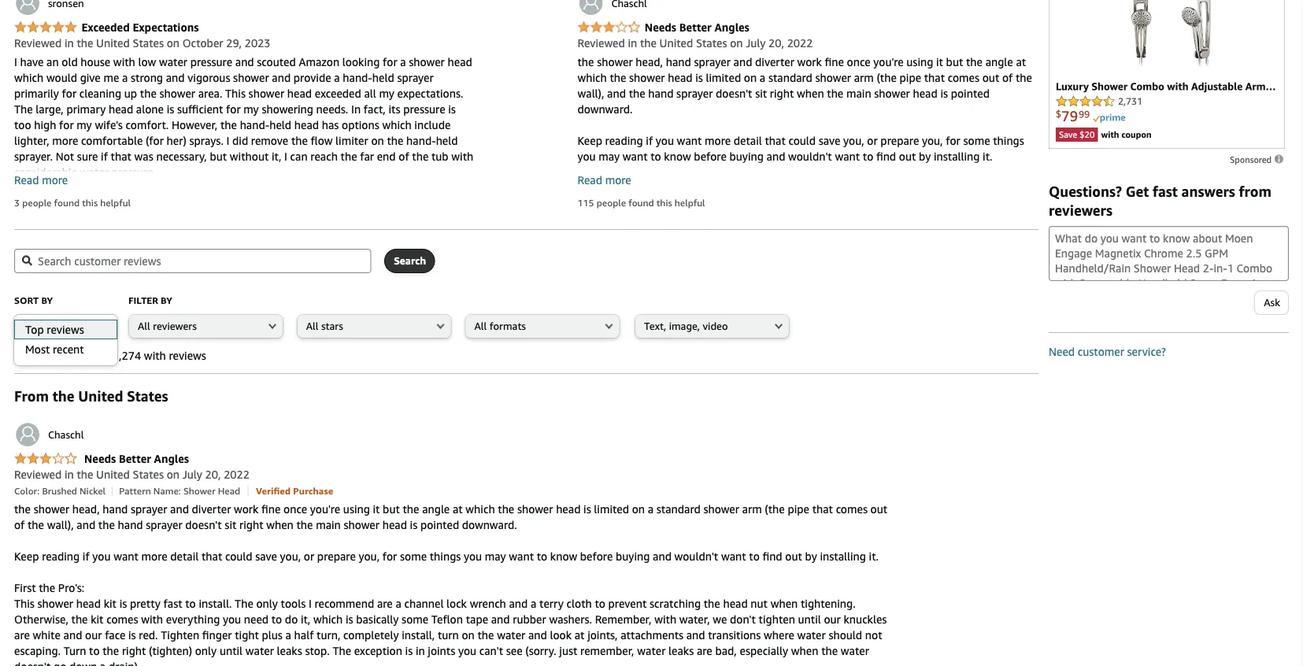 Task type: vqa. For each thing, say whether or not it's contained in the screenshot.
a
yes



Task type: describe. For each thing, give the bounding box(es) containing it.
right inside the hand sprayer is nice and doesn't have that plastic, hollow feel (con's come later). it feels like quality with the right amount of weight partly because of the magnet which makes hanging and grabbing the sprayer quick and super easy.  the quick on/off thumb switch is a nice feature. it this little button has saved my wife from getting an accidental spray in the face once or twice already. the magnetic hanging feature is really clever but moen added a backup hanger built-into the form of the attachment in case the magnet doesn't catch, making it even more secure allowing you to confidently hang the sprayer handle
[[680, 575, 704, 588]]

1 horizontal spatial hanging
[[783, 623, 824, 636]]

options
[[342, 119, 379, 132]]

hollow
[[849, 560, 883, 573]]

1 vertical spatial tighten
[[161, 629, 199, 642]]

1 vertical spatial first the pro's: this shower head kit is pretty fast to install. the only tools i recommend are a channel lock wrench and a terry cloth to prevent scratching the head nut when tightening. otherwise, the kit comes with everything you need to do it, which is basically some teflon tape and rubber washers. remember, with water, we don't tighten until our knuckles are white and our face is red. tighten finger tight plus a half turn, completely install, turn on the water and look at joints, attachments and transitions where water should not escaping. turn to the right (tighten) only until water leaks stop. the exception is in joints you can't see (sorry. just remember, water leaks are bad, especially when the water doesn't go down a drain)
[[14, 582, 887, 666]]

reading for the in-line, built-in diverter is simple and easy to turn and intuitive. it does have that plastic feel to it, but it is a nice feature and it's helpful. it has three settings: head only, sprayer only, and head/sprayer combo. it may also turn completely off, but most manufacturers allow some water to flow past the valve to remind the user they are on a temporary water hold setting in the diverter or hand sprayer and it prevents all water pressure stoppage at a lower quality valve than the ones in your plumbing system. so, just turn the water off when you don't need it.
[[605, 134, 643, 147]]

standard for first the pro's: this shower head kit is pretty fast to install. the only tools i recommend are a channel lock wrench and a terry cloth to prevent scratching the head nut when tightening. otherwise, the kit comes with everything you need to do it, which is basically some teflon tape and rubber washers. remember, with water, we don't tighten until our knuckles are white and our face is red. tighten finger tight plus a half turn, completely install, turn on the water and look at joints, attachments and transitions where water should not escaping. turn to the right (tighten) only until water leaks stop. the exception is in joints you can't see (sorry. just remember, water leaks are bad, especially when the water doesn't go down a drain)
[[657, 503, 701, 516]]

2 vertical spatial just
[[559, 645, 578, 658]]

reviewers inside questions? get fast answers from reviewers
[[1049, 202, 1113, 219]]

angle for the in-line, built-in diverter is simple and easy to turn and intuitive. it does have that plastic feel to it, but it is a nice feature and it's helpful. it has three settings: head only, sprayer only, and head/sprayer combo. it may also turn completely off, but most manufacturers allow some water to flow past the valve to remind the user they are on a temporary water hold setting in the diverter or hand sprayer and it prevents all water pressure stoppage at a lower quality valve than the ones in your plumbing system. so, just turn the water off when you don't need it.
[[986, 56, 1013, 69]]

0 vertical spatial magnet
[[908, 575, 946, 588]]

plumbing
[[784, 418, 832, 431]]

1 horizontal spatial down
[[946, 308, 973, 321]]

it inside one caveat, which applies to all dual head shower heads.  it may be difficult or impossible to take full advantage of using both heads simultaneously as in this case, the heads are centered on different points.  however, in this case, both heads are capable of covering the full body alone, so it's not an issue for me.  also, the mounting height limits the potential aiming and may prevent one of the heads from reaching the desired body parts.
[[301, 260, 308, 273]]

installation was as easy as can be, as the three pipe joints are provided with washers.  no pipe dope or tape required.  no problem applying enough force to the main swivel joint to keep everything tight and stable.
[[14, 197, 461, 242]]

2 vertical spatial otherwise,
[[14, 613, 68, 626]]

head/sprayer
[[626, 371, 692, 384]]

if right the control on the right bottom
[[980, 512, 987, 525]]

which inside the hand sprayer is nice and doesn't have that plastic, hollow feel (con's come later). it feels like quality with the right amount of weight partly because of the magnet which makes hanging and grabbing the sprayer quick and super easy.  the quick on/off thumb switch is a nice feature. it this little button has saved my wife from getting an accidental spray in the face once or twice already. the magnetic hanging feature is really clever but moen added a backup hanger built-into the form of the attachment in case the magnet doesn't catch, making it even more secure allowing you to confidently hang the sprayer handle
[[949, 575, 978, 588]]

2 horizontal spatial tight
[[727, 260, 752, 273]]

1 horizontal spatial turn
[[984, 276, 1007, 289]]

however, inside i have an old house with low water pressure and scouted amazon looking for a shower head which would give me a strong and vigorous shower and provide a hand-held sprayer primarily for cleaning up the shower area.  this shower head exceeded all my expectations. the large, primary head alone is sufficient for my showering needs.  in fact, its pressure is too high for my wife's comfort.  however, the hand-held head has options which include lighter, more comfortable (for her) sprays.  i did remove the flow limiter on the hand-held sprayer.  not sure if that was necessary, but without it, i can reach the far end of the tub with considerable water pressure.
[[172, 119, 218, 132]]

0 vertical spatial just
[[578, 308, 596, 321]]

to inside the hand sprayer is nice and doesn't have that plastic, hollow feel (con's come later). it feels like quality with the right amount of weight partly because of the magnet which makes hanging and grabbing the sprayer quick and super easy.  the quick on/off thumb switch is a nice feature. it this little button has saved my wife from getting an accidental spray in the face once or twice already. the magnetic hanging feature is really clever but moen added a backup hanger built-into the form of the attachment in case the magnet doesn't catch, making it even more secure allowing you to confidently hang the sprayer handle
[[784, 654, 795, 666]]

people for 115
[[597, 197, 626, 208]]

three inside the in-line, built-in diverter is simple and easy to turn and intuitive. it does have that plastic feel to it, but it is a nice feature and it's helpful. it has three settings: head only, sprayer only, and head/sprayer combo. it may also turn completely off, but most manufacturers allow some water to flow past the valve to remind the user they are on a temporary water hold setting in the diverter or hand sprayer and it prevents all water pressure stoppage at a lower quality valve than the ones in your plumbing system. so, just turn the water off when you don't need it.
[[846, 355, 873, 368]]

sprayer inside "the spray head is pretty nice looking and provides pretty good coverage. the jets are a little strong for my preference, and i don't have a water pressure valve in my shower but you can share the water flow between the head and hand sprayer for more comfort. otherwise, if you need less pressure, i recommend a shower valve with water pressure control if you don't want this thing to kick your ass."
[[826, 497, 862, 510]]

was inside installation was as easy as can be, as the three pipe joints are provided with washers.  no pipe dope or tape required.  no problem applying enough force to the main swivel joint to keep everything tight and stable.
[[73, 197, 92, 210]]

washers. inside installation was as easy as can be, as the three pipe joints are provided with washers.  no pipe dope or tape required.  no problem applying enough force to the main swivel joint to keep everything tight and stable.
[[393, 197, 436, 210]]

low
[[138, 56, 156, 69]]

simultaneously
[[215, 276, 291, 289]]

installation
[[14, 197, 71, 210]]

pressure inside the in-line, built-in diverter is simple and easy to turn and intuitive. it does have that plastic feel to it, but it is a nice feature and it's helpful. it has three settings: head only, sprayer only, and head/sprayer combo. it may also turn completely off, but most manufacturers allow some water to flow past the valve to remind the user they are on a temporary water hold setting in the diverter or hand sprayer and it prevents all water pressure stoppage at a lower quality valve than the ones in your plumbing system. so, just turn the water off when you don't need it.
[[920, 402, 962, 415]]

0 horizontal spatial where
[[764, 629, 795, 642]]

0 vertical spatial remember,
[[599, 308, 653, 321]]

it left does
[[917, 339, 924, 352]]

1 horizontal spatial wrench
[[578, 213, 614, 226]]

because
[[832, 575, 872, 588]]

hanger
[[617, 638, 652, 651]]

1 vertical spatial remember,
[[595, 613, 652, 626]]

dope
[[39, 213, 64, 226]]

all inside the in-line, built-in diverter is simple and easy to turn and intuitive. it does have that plastic feel to it, but it is a nice feature and it's helpful. it has three settings: head only, sprayer only, and head/sprayer combo. it may also turn completely off, but most manufacturers allow some water to flow past the valve to remind the user they are on a temporary water hold setting in the diverter or hand sprayer and it prevents all water pressure stoppage at a lower quality valve than the ones in your plumbing system. so, just turn the water off when you don't need it.
[[873, 402, 885, 415]]

have inside i have an old house with low water pressure and scouted amazon looking for a shower head which would give me a strong and vigorous shower and provide a hand-held sprayer primarily for cleaning up the shower area.  this shower head exceeded all my expectations. the large, primary head alone is sufficient for my showering needs.  in fact, its pressure is too high for my wife's comfort.  however, the hand-held head has options which include lighter, more comfortable (for her) sprays.  i did remove the flow limiter on the hand-held sprayer.  not sure if that was necessary, but without it, i can reach the far end of the tub with considerable water pressure.
[[20, 56, 44, 69]]

heads down the dual
[[183, 276, 212, 289]]

1 vertical spatial pro's:
[[58, 582, 85, 595]]

valve left than
[[646, 418, 672, 431]]

installing for first the pro's: this shower head kit is pretty fast to install. the only tools i recommend are a channel lock wrench and a terry cloth to prevent scratching the head nut when tightening. otherwise, the kit comes with everything you need to do it, which is basically some teflon tape and rubber washers. remember, with water, we don't tighten until our knuckles are white and our face is red. tighten finger tight plus a half turn, completely install, turn on the water and look at joints, attachments and transitions where water should not escaping. turn to the right (tighten) only until water leaks stop. the exception is in joints you can't see (sorry. just remember, water leaks are bad, especially when the water doesn't go down a drain)
[[820, 550, 866, 563]]

limits
[[360, 308, 388, 321]]

may inside the in-line, built-in diverter is simple and easy to turn and intuitive. it does have that plastic feel to it, but it is a nice feature and it's helpful. it has three settings: head only, sprayer only, and head/sprayer combo. it may also turn completely off, but most manufacturers allow some water to flow past the valve to remind the user they are on a temporary water hold setting in the diverter or hand sprayer and it prevents all water pressure stoppage at a lower quality valve than the ones in your plumbing system. so, just turn the water off when you don't need it.
[[745, 371, 766, 384]]

my up its
[[379, 87, 394, 100]]

considerable
[[14, 166, 77, 179]]

1 horizontal spatial go
[[930, 308, 943, 321]]

top reviews option
[[13, 320, 117, 339]]

nice down like
[[578, 607, 598, 620]]

to inside "the spray head is pretty nice looking and provides pretty good coverage. the jets are a little strong for my preference, and i don't have a water pressure valve in my shower but you can share the water flow between the head and hand sprayer for more comfort. otherwise, if you need less pressure, i recommend a shower valve with water pressure control if you don't want this thing to kick your ass."
[[656, 528, 667, 541]]

detail for first
[[170, 550, 199, 563]]

all for all formats
[[475, 320, 487, 332]]

0 horizontal spatial tools
[[281, 597, 306, 610]]

nice down kick
[[677, 560, 697, 573]]

2 horizontal spatial not
[[915, 276, 932, 289]]

this inside "the spray head is pretty nice looking and provides pretty good coverage. the jets are a little strong for my preference, and i don't have a water pressure valve in my shower but you can share the water flow between the head and hand sprayer for more comfort. otherwise, if you need less pressure, i recommend a shower valve with water pressure control if you don't want this thing to kick your ass."
[[606, 528, 624, 541]]

amount
[[707, 575, 746, 588]]

0 horizontal spatial first
[[14, 582, 36, 595]]

valve up plastic,
[[811, 512, 837, 525]]

people for 3
[[22, 197, 52, 208]]

0 vertical spatial plus
[[754, 260, 775, 273]]

0 vertical spatial first the pro's: this shower head kit is pretty fast to install. the only tools i recommend are a channel lock wrench and a terry cloth to prevent scratching the head nut when tightening. otherwise, the kit comes with everything you need to do it, which is basically some teflon tape and rubber washers. remember, with water, we don't tighten until our knuckles are white and our face is red. tighten finger tight plus a half turn, completely install, turn on the water and look at joints, attachments and transitions where water should not escaping. turn to the right (tighten) only until water leaks stop. the exception is in joints you can't see (sorry. just remember, water leaks are bad, especially when the water doesn't go down a drain)
[[578, 182, 1032, 321]]

feature inside the in-line, built-in diverter is simple and easy to turn and intuitive. it does have that plastic feel to it, but it is a nice feature and it's helpful. it has three settings: head only, sprayer only, and head/sprayer combo. it may also turn completely off, but most manufacturers allow some water to flow past the valve to remind the user they are on a temporary water hold setting in the diverter or hand sprayer and it prevents all water pressure stoppage at a lower quality valve than the ones in your plumbing system. so, just turn the water off when you don't need it.
[[698, 355, 734, 368]]

0 horizontal spatial do
[[285, 613, 298, 626]]

flow inside the in-line, built-in diverter is simple and easy to turn and intuitive. it does have that plastic feel to it, but it is a nice feature and it's helpful. it has three settings: head only, sprayer only, and head/sprayer combo. it may also turn completely off, but most manufacturers allow some water to flow past the valve to remind the user they are on a temporary water hold setting in the diverter or hand sprayer and it prevents all water pressure stoppage at a lower quality valve than the ones in your plumbing system. so, just turn the water off when you don't need it.
[[682, 386, 704, 399]]

swivel
[[391, 213, 422, 226]]

wouldn't for the in-line, built-in diverter is simple and easy to turn and intuitive. it does have that plastic feel to it, but it is a nice feature and it's helpful. it has three settings: head only, sprayer only, and head/sprayer combo. it may also turn completely off, but most manufacturers allow some water to flow past the valve to remind the user they are on a temporary water hold setting in the diverter or hand sprayer and it prevents all water pressure stoppage at a lower quality valve than the ones in your plumbing system. so, just turn the water off when you don't need it.
[[788, 150, 832, 163]]

2 vertical spatial tight
[[235, 629, 259, 642]]

this inside the hand sprayer is nice and doesn't have that plastic, hollow feel (con's come later). it feels like quality with the right amount of weight partly because of the magnet which makes hanging and grabbing the sprayer quick and super easy.  the quick on/off thumb switch is a nice feature. it this little button has saved my wife from getting an accidental spray in the face once or twice already. the magnetic hanging feature is really clever but moen added a backup hanger built-into the form of the attachment in case the magnet doesn't catch, making it even more secure allowing you to confidently hang the sprayer handle
[[653, 607, 671, 620]]

intuitive.
[[870, 339, 914, 352]]

save for first
[[255, 550, 277, 563]]

allowing
[[718, 654, 760, 666]]

the in-line, built-in diverter is simple and easy to turn and intuitive. it does have that plastic feel to it, but it is a nice feature and it's helpful. it has three settings: head only, sprayer only, and head/sprayer combo. it may also turn completely off, but most manufacturers allow some water to flow past the valve to remind the user they are on a temporary water hold setting in the diverter or hand sprayer and it prevents all water pressure stoppage at a lower quality valve than the ones in your plumbing system. so, just turn the water off when you don't need it.
[[578, 339, 1036, 447]]

1 vertical spatial reviewers
[[153, 320, 197, 332]]

1 horizontal spatial water,
[[744, 245, 775, 258]]

confidently
[[798, 654, 854, 666]]

height
[[325, 308, 358, 321]]

it right 'combo.'
[[735, 371, 742, 384]]

main for first
[[316, 519, 341, 532]]

2 read from the left
[[578, 174, 602, 187]]

off,
[[874, 371, 890, 384]]

an inside the hand sprayer is nice and doesn't have that plastic, hollow feel (con's come later). it feels like quality with the right amount of weight partly because of the magnet which makes hanging and grabbing the sprayer quick and super easy.  the quick on/off thumb switch is a nice feature. it this little button has saved my wife from getting an accidental spray in the face once or twice already. the magnetic hanging feature is really clever but moen added a backup hanger built-into the form of the attachment in case the magnet doesn't catch, making it even more secure allowing you to confidently hang the sprayer handle
[[897, 607, 910, 620]]

verified
[[256, 486, 291, 497]]

it up makes
[[1001, 560, 1008, 573]]

also
[[769, 371, 789, 384]]

0 horizontal spatial better
[[119, 452, 151, 465]]

would
[[46, 71, 77, 84]]

and inside keep reading if you want more detail that could save you, or prepare you, for some things you may want to know before buying and wouldn't want to find out by installing it.
[[767, 150, 786, 163]]

this down be
[[319, 276, 338, 289]]

include
[[415, 119, 451, 132]]

1 vertical spatial can't
[[479, 645, 503, 658]]

0 vertical spatial especially
[[758, 308, 807, 321]]

1 vertical spatial remember,
[[580, 645, 634, 658]]

as inside one caveat, which applies to all dual head shower heads.  it may be difficult or impossible to take full advantage of using both heads simultaneously as in this case, the heads are centered on different points.  however, in this case, both heads are capable of covering the full body alone, so it's not an issue for me.  also, the mounting height limits the potential aiming and may prevent one of the heads from reaching the desired body parts.
[[294, 276, 304, 289]]

helpful.
[[775, 355, 813, 368]]

with inside installation was as easy as can be, as the three pipe joints are provided with washers.  no pipe dope or tape required.  no problem applying enough force to the main swivel joint to keep everything tight and stable.
[[368, 197, 390, 210]]

customer
[[1078, 345, 1125, 358]]

1 horizontal spatial tools
[[844, 197, 869, 210]]

2 horizontal spatial no
[[439, 197, 453, 210]]

1 vertical spatial head
[[218, 486, 240, 497]]

0 vertical spatial better
[[679, 21, 712, 34]]

aiming
[[14, 323, 48, 336]]

0 horizontal spatial july
[[182, 468, 202, 481]]

this up also,
[[221, 292, 239, 305]]

1 horizontal spatial (sorry.
[[1001, 292, 1032, 305]]

needs.
[[316, 103, 348, 116]]

find for the in-line, built-in diverter is simple and easy to turn and intuitive. it does have that plastic feel to it, but it is a nice feature and it's helpful. it has three settings: head only, sprayer only, and head/sprayer combo. it may also turn completely off, but most manufacturers allow some water to flow past the valve to remind the user they are on a temporary water hold setting in the diverter or hand sprayer and it prevents all water pressure stoppage at a lower quality valve than the ones in your plumbing system. so, just turn the water off when you don't need it.
[[876, 150, 896, 163]]

or inside the in-line, built-in diverter is simple and easy to turn and intuitive. it does have that plastic feel to it, but it is a nice feature and it's helpful. it has three settings: head only, sprayer only, and head/sprayer combo. it may also turn completely off, but most manufacturers allow some water to flow past the valve to remind the user they are on a temporary water hold setting in the diverter or hand sprayer and it prevents all water pressure stoppage at a lower quality valve than the ones in your plumbing system. so, just turn the water off when you don't need it.
[[715, 402, 725, 415]]

pressure down "expectations."
[[403, 103, 445, 116]]

1 vertical spatial turn,
[[317, 629, 341, 642]]

tight inside installation was as easy as can be, as the three pipe joints are provided with washers.  no pipe dope or tape required.  no problem applying enough force to the main swivel joint to keep everything tight and stable.
[[98, 229, 122, 242]]

top for top reviews
[[24, 320, 41, 332]]

and inside one caveat, which applies to all dual head shower heads.  it may be difficult or impossible to take full advantage of using both heads simultaneously as in this case, the heads are centered on different points.  however, in this case, both heads are capable of covering the full body alone, so it's not an issue for me.  also, the mounting height limits the potential aiming and may prevent one of the heads from reaching the desired body parts.
[[51, 323, 70, 336]]

accidental
[[912, 607, 963, 620]]

feature inside the hand sprayer is nice and doesn't have that plastic, hollow feel (con's come later). it feels like quality with the right amount of weight partly because of the magnet which makes hanging and grabbing the sprayer quick and super easy.  the quick on/off thumb switch is a nice feature. it this little button has saved my wife from getting an accidental spray in the face once or twice already. the magnetic hanging feature is really clever but moen added a backup hanger built-into the form of the attachment in case the magnet doesn't catch, making it even more secure allowing you to confidently hang the sprayer handle
[[827, 623, 863, 636]]

chaschl
[[48, 429, 84, 441]]

me
[[103, 71, 119, 84]]

hand inside "the spray head is pretty nice looking and provides pretty good coverage. the jets are a little strong for my preference, and i don't have a water pressure valve in my shower but you can share the water flow between the head and hand sprayer for more comfort. otherwise, if you need less pressure, i recommend a shower valve with water pressure control if you don't want this thing to kick your ass."
[[798, 497, 823, 510]]

don't inside the in-line, built-in diverter is simple and easy to turn and intuitive. it does have that plastic feel to it, but it is a nice feature and it's helpful. it has three settings: head only, sprayer only, and head/sprayer combo. it may also turn completely off, but most manufacturers allow some water to flow past the valve to remind the user they are on a temporary water hold setting in the diverter or hand sprayer and it prevents all water pressure stoppage at a lower quality valve than the ones in your plumbing system. so, just turn the water off when you don't need it.
[[599, 434, 625, 447]]

showering
[[262, 103, 313, 116]]

dropdown image for top reviews
[[102, 323, 109, 329]]

heads down search submit
[[387, 276, 417, 289]]

0 vertical spatial drain)
[[985, 308, 1014, 321]]

all reviewers
[[138, 320, 197, 332]]

sort
[[14, 295, 39, 306]]

combo.
[[695, 371, 732, 384]]

heads up mounting
[[295, 292, 325, 305]]

or inside installation was as easy as can be, as the three pipe joints are provided with washers.  no pipe dope or tape required.  no problem applying enough force to the main swivel joint to keep everything tight and stable.
[[67, 213, 77, 226]]

2 vertical spatial recommend
[[315, 597, 374, 610]]

0 horizontal spatial nut
[[751, 597, 768, 610]]

its
[[389, 103, 400, 116]]

most
[[25, 343, 50, 356]]

0 horizontal spatial 20,
[[205, 468, 221, 481]]

case
[[857, 638, 879, 651]]

your inside the in-line, built-in diverter is simple and easy to turn and intuitive. it does have that plastic feel to it, but it is a nice feature and it's helpful. it has three settings: head only, sprayer only, and head/sprayer combo. it may also turn completely off, but most manufacturers allow some water to flow past the valve to remind the user they are on a temporary water hold setting in the diverter or hand sprayer and it prevents all water pressure stoppage at a lower quality valve than the ones in your plumbing system. so, just turn the water off when you don't need it.
[[758, 418, 781, 431]]

1 horizontal spatial | image
[[248, 485, 249, 497]]

2 horizontal spatial recommend
[[878, 197, 938, 210]]

0 vertical spatial tighten
[[824, 245, 860, 258]]

if inside i have an old house with low water pressure and scouted amazon looking for a shower head which would give me a strong and vigorous shower and provide a hand-held sprayer primarily for cleaning up the shower area.  this shower head exceeded all my expectations. the large, primary head alone is sufficient for my showering needs.  in fact, its pressure is too high for my wife's comfort.  however, the hand-held head has options which include lighter, more comfortable (for her) sprays.  i did remove the flow limiter on the hand-held sprayer.  not sure if that was necessary, but without it, i can reach the far end of the tub with considerable water pressure.
[[101, 150, 108, 163]]

1 vertical spatial water,
[[679, 613, 710, 626]]

head, for first
[[72, 503, 100, 516]]

helpful for 3 people found this helpful
[[100, 197, 131, 208]]

did
[[232, 134, 248, 147]]

pattern name: shower head
[[119, 486, 240, 497]]

top reviews most recent
[[25, 323, 84, 356]]

0 vertical spatial finger
[[695, 260, 724, 273]]

1 vertical spatial tape
[[972, 229, 995, 242]]

comfort. inside i have an old house with low water pressure and scouted amazon looking for a shower head which would give me a strong and vigorous shower and provide a hand-held sprayer primarily for cleaning up the shower area.  this shower head exceeded all my expectations. the large, primary head alone is sufficient for my showering needs.  in fact, its pressure is too high for my wife's comfort.  however, the hand-held head has options which include lighter, more comfortable (for her) sprays.  i did remove the flow limiter on the hand-held sprayer.  not sure if that was necessary, but without it, i can reach the far end of the tub with considerable water pressure.
[[126, 119, 169, 132]]

october
[[182, 37, 223, 50]]

lighter,
[[14, 134, 49, 147]]

using inside one caveat, which applies to all dual head shower heads.  it may be difficult or impossible to take full advantage of using both heads simultaneously as in this case, the heads are centered on different points.  however, in this case, both heads are capable of covering the full body alone, so it's not an issue for me.  also, the mounting height limits the potential aiming and may prevent one of the heads from reaching the desired body parts.
[[127, 276, 154, 289]]

pressure left the control on the right bottom
[[896, 512, 938, 525]]

using for first
[[343, 503, 370, 516]]

0 vertical spatial install.
[[762, 197, 795, 210]]

this right '115'
[[657, 197, 672, 208]]

keep for the in-line, built-in diverter is simple and easy to turn and intuitive. it does have that plastic feel to it, but it is a nice feature and it's helpful. it has three settings: head only, sprayer only, and head/sprayer combo. it may also turn completely off, but most manufacturers allow some water to flow past the valve to remind the user they are on a temporary water hold setting in the diverter or hand sprayer and it prevents all water pressure stoppage at a lower quality valve than the ones in your plumbing system. so, just turn the water off when you don't need it.
[[578, 134, 602, 147]]

all inside one caveat, which applies to all dual head shower heads.  it may be difficult or impossible to take full advantage of using both heads simultaneously as in this case, the heads are centered on different points.  however, in this case, both heads are capable of covering the full body alone, so it's not an issue for me.  also, the mounting height limits the potential aiming and may prevent one of the heads from reaching the desired body parts.
[[160, 260, 172, 273]]

0 vertical spatial prevent
[[716, 213, 755, 226]]

verified purchase link
[[256, 484, 333, 497]]

heads.
[[266, 260, 298, 273]]

buying for first the pro's: this shower head kit is pretty fast to install. the only tools i recommend are a channel lock wrench and a terry cloth to prevent scratching the head nut when tightening. otherwise, the kit comes with everything you need to do it, which is basically some teflon tape and rubber washers. remember, with water, we don't tighten until our knuckles are white and our face is red. tighten finger tight plus a half turn, completely install, turn on the water and look at joints, attachments and transitions where water should not escaping. turn to the right (tighten) only until water leaks stop. the exception is in joints you can't see (sorry. just remember, water leaks are bad, especially when the water doesn't go down a drain)
[[616, 550, 650, 563]]

2 read more from the left
[[578, 174, 631, 187]]

all inside i have an old house with low water pressure and scouted amazon looking for a shower head which would give me a strong and vigorous shower and provide a hand-held sprayer primarily for cleaning up the shower area.  this shower head exceeded all my expectations. the large, primary head alone is sufficient for my showering needs.  in fact, its pressure is too high for my wife's comfort.  however, the hand-held head has options which include lighter, more comfortable (for her) sprays.  i did remove the flow limiter on the hand-held sprayer.  not sure if that was necessary, but without it, i can reach the far end of the tub with considerable water pressure.
[[364, 87, 376, 100]]

weight
[[762, 575, 796, 588]]

if down nickel on the left of the page
[[83, 550, 89, 563]]

it, inside i have an old house with low water pressure and scouted amazon looking for a shower head which would give me a strong and vigorous shower and provide a hand-held sprayer primarily for cleaning up the shower area.  this shower head exceeded all my expectations. the large, primary head alone is sufficient for my showering needs.  in fact, its pressure is too high for my wife's comfort.  however, the hand-held head has options which include lighter, more comfortable (for her) sprays.  i did remove the flow limiter on the hand-held sprayer.  not sure if that was necessary, but without it, i can reach the far end of the tub with considerable water pressure.
[[272, 150, 281, 163]]

just inside the in-line, built-in diverter is simple and easy to turn and intuitive. it does have that plastic feel to it, but it is a nice feature and it's helpful. it has three settings: head only, sprayer only, and head/sprayer combo. it may also turn completely off, but most manufacturers allow some water to flow past the valve to remind the user they are on a temporary water hold setting in the diverter or hand sprayer and it prevents all water pressure stoppage at a lower quality valve than the ones in your plumbing system. so, just turn the water off when you don't need it.
[[894, 418, 912, 431]]

fact,
[[364, 103, 386, 116]]

more.
[[378, 355, 407, 368]]

0 vertical spatial white
[[973, 245, 1001, 258]]

downward. for first the pro's: this shower head kit is pretty fast to install. the only tools i recommend are a channel lock wrench and a terry cloth to prevent scratching the head nut when tightening. otherwise, the kit comes with everything you need to do it, which is basically some teflon tape and rubber washers. remember, with water, we don't tighten until our knuckles are white and our face is red. tighten finger tight plus a half turn, completely install, turn on the water and look at joints, attachments and transitions where water should not escaping. turn to the right (tighten) only until water leaks stop. the exception is in joints you can't see (sorry. just remember, water leaks are bad, especially when the water doesn't go down a drain)
[[462, 519, 517, 532]]

can inside "the spray head is pretty nice looking and provides pretty good coverage. the jets are a little strong for my preference, and i don't have a water pressure valve in my shower but you can share the water flow between the head and hand sprayer for more comfort. otherwise, if you need less pressure, i recommend a shower valve with water pressure control if you don't want this thing to kick your ass."
[[1014, 481, 1032, 494]]

115
[[578, 197, 594, 208]]

0 vertical spatial otherwise,
[[966, 213, 1021, 226]]

0 vertical spatial pro's:
[[622, 182, 648, 195]]

1 vertical spatial half
[[294, 629, 314, 642]]

0 horizontal spatial down
[[69, 660, 97, 666]]

1 horizontal spatial scratching
[[757, 213, 809, 226]]

want inside "the spray head is pretty nice looking and provides pretty good coverage. the jets are a little strong for my preference, and i don't have a water pressure valve in my shower but you can share the water flow between the head and hand sprayer for more comfort. otherwise, if you need less pressure, i recommend a shower valve with water pressure control if you don't want this thing to kick your ass."
[[578, 528, 603, 541]]

than
[[675, 418, 698, 431]]

hand inside the in-line, built-in diverter is simple and easy to turn and intuitive. it does have that plastic feel to it, but it is a nice feature and it's helpful. it has three settings: head only, sprayer only, and head/sprayer combo. it may also turn completely off, but most manufacturers allow some water to flow past the valve to remind the user they are on a temporary water hold setting in the diverter or hand sprayer and it prevents all water pressure stoppage at a lower quality valve than the ones in your plumbing system. so, just turn the water off when you don't need it.
[[728, 402, 753, 415]]

1 horizontal spatial not
[[865, 629, 882, 642]]

old
[[62, 56, 78, 69]]

1 vertical spatial 2022
[[224, 468, 250, 481]]

things for the in-line, built-in diverter is simple and easy to turn and intuitive. it does have that plastic feel to it, but it is a nice feature and it's helpful. it has three settings: head only, sprayer only, and head/sprayer combo. it may also turn completely off, but most manufacturers allow some water to flow past the valve to remind the user they are on a temporary water hold setting in the diverter or hand sprayer and it prevents all water pressure stoppage at a lower quality valve than the ones in your plumbing system. so, just turn the water off when you don't need it.
[[993, 134, 1024, 147]]

1 vertical spatial joints
[[903, 292, 931, 305]]

1 vertical spatial terry
[[540, 597, 564, 610]]

pressure down system.
[[830, 481, 872, 494]]

0 horizontal spatial joints,
[[588, 629, 618, 642]]

0 horizontal spatial knuckles
[[844, 613, 887, 626]]

pointed for the in-line, built-in diverter is simple and easy to turn and intuitive. it does have that plastic feel to it, but it is a nice feature and it's helpful. it has three settings: head only, sprayer only, and head/sprayer combo. it may also turn completely off, but most manufacturers allow some water to flow past the valve to remind the user they are on a temporary water hold setting in the diverter or hand sprayer and it prevents all water pressure stoppage at a lower quality valve than the ones in your plumbing system. so, just turn the water off when you don't need it.
[[951, 87, 990, 100]]

downward. for the in-line, built-in diverter is simple and easy to turn and intuitive. it does have that plastic feel to it, but it is a nice feature and it's helpful. it has three settings: head only, sprayer only, and head/sprayer combo. it may also turn completely off, but most manufacturers allow some water to flow past the valve to remind the user they are on a temporary water hold setting in the diverter or hand sprayer and it prevents all water pressure stoppage at a lower quality valve than the ones in your plumbing system. so, just turn the water off when you don't need it.
[[578, 103, 633, 116]]

primary
[[67, 103, 106, 116]]

0 vertical spatial hand-
[[343, 71, 372, 84]]

arm for first the pro's: this shower head kit is pretty fast to install. the only tools i recommend are a channel lock wrench and a terry cloth to prevent scratching the head nut when tightening. otherwise, the kit comes with everything you need to do it, which is basically some teflon tape and rubber washers. remember, with water, we don't tighten until our knuckles are white and our face is red. tighten finger tight plus a half turn, completely install, turn on the water and look at joints, attachments and transitions where water should not escaping. turn to the right (tighten) only until water leaks stop. the exception is in joints you can't see (sorry. just remember, water leaks are bad, especially when the water doesn't go down a drain)
[[742, 503, 762, 516]]

0 vertical spatial where
[[813, 276, 844, 289]]

detail for the in-line, built-in diverter is simple and easy to turn and intuitive. it does have that plastic feel to it, but it is a nice feature and it's helpful. it has three settings: head only, sprayer only, and head/sprayer combo. it may also turn completely off, but most manufacturers allow some water to flow past the valve to remind the user they are on a temporary water hold setting in the diverter or hand sprayer and it prevents all water pressure stoppage at a lower quality valve than the ones in your plumbing system. so, just turn the water off when you don't need it.
[[734, 134, 762, 147]]

text, image, video
[[644, 320, 728, 332]]

main inside installation was as easy as can be, as the three pipe joints are provided with washers.  no pipe dope or tape required.  no problem applying enough force to the main swivel joint to keep everything tight and stable.
[[363, 213, 388, 226]]

2 vertical spatial hand-
[[406, 134, 436, 147]]

buying for the in-line, built-in diverter is simple and easy to turn and intuitive. it does have that plastic feel to it, but it is a nice feature and it's helpful. it has three settings: head only, sprayer only, and head/sprayer combo. it may also turn completely off, but most manufacturers allow some water to flow past the valve to remind the user they are on a temporary water hold setting in the diverter or hand sprayer and it prevents all water pressure stoppage at a lower quality valve than the ones in your plumbing system. so, just turn the water off when you don't need it.
[[730, 150, 764, 163]]

can inside i have an old house with low water pressure and scouted amazon looking for a shower head which would give me a strong and vigorous shower and provide a hand-held sprayer primarily for cleaning up the shower area.  this shower head exceeded all my expectations. the large, primary head alone is sufficient for my showering needs.  in fact, its pressure is too high for my wife's comfort.  however, the hand-held head has options which include lighter, more comfortable (for her) sprays.  i did remove the flow limiter on the hand-held sprayer.  not sure if that was necessary, but without it, i can reach the far end of the tub with considerable water pressure.
[[290, 150, 308, 163]]

it, inside the in-line, built-in diverter is simple and easy to turn and intuitive. it does have that plastic feel to it, but it is a nice feature and it's helpful. it has three settings: head only, sprayer only, and head/sprayer combo. it may also turn completely off, but most manufacturers allow some water to flow past the valve to remind the user they are on a temporary water hold setting in the diverter or hand sprayer and it prevents all water pressure stoppage at a lower quality valve than the ones in your plumbing system. so, just turn the water off when you don't need it.
[[613, 355, 623, 368]]

sure
[[77, 150, 98, 163]]

need customer service?
[[1049, 345, 1166, 358]]

impossible
[[405, 260, 458, 273]]

2 quick from the left
[[880, 591, 907, 604]]

2 vertical spatial completely
[[343, 629, 399, 642]]

0 horizontal spatial exception
[[354, 645, 402, 658]]

0 vertical spatial transitions
[[757, 276, 810, 289]]

dropdown image for all stars
[[437, 323, 445, 329]]

0 horizontal spatial only,
[[578, 371, 601, 384]]

without
[[230, 150, 269, 163]]

control
[[941, 512, 977, 525]]

quality inside the in-line, built-in diverter is simple and easy to turn and intuitive. it does have that plastic feel to it, but it is a nice feature and it's helpful. it has three settings: head only, sprayer only, and head/sprayer combo. it may also turn completely off, but most manufacturers allow some water to flow past the valve to remind the user they are on a temporary water hold setting in the diverter or hand sprayer and it prevents all water pressure stoppage at a lower quality valve than the ones in your plumbing system. so, just turn the water off when you don't need it.
[[608, 418, 643, 431]]

1 horizontal spatial should
[[878, 276, 912, 289]]

0 vertical spatial bad,
[[734, 308, 755, 321]]

0 horizontal spatial body
[[34, 308, 59, 321]]

remind
[[793, 386, 828, 399]]

0 vertical spatial both
[[157, 276, 180, 289]]

on inside i have an old house with low water pressure and scouted amazon looking for a shower head which would give me a strong and vigorous shower and provide a hand-held sprayer primarily for cleaning up the shower area.  this shower head exceeded all my expectations. the large, primary head alone is sufficient for my showering needs.  in fact, its pressure is too high for my wife's comfort.  however, the hand-held head has options which include lighter, more comfortable (for her) sprays.  i did remove the flow limiter on the hand-held sprayer.  not sure if that was necessary, but without it, i can reach the far end of the tub with considerable water pressure.
[[371, 134, 384, 147]]

0 horizontal spatial tightening.
[[801, 597, 856, 610]]

is inside "the spray head is pretty nice looking and provides pretty good coverage. the jets are a little strong for my preference, and i don't have a water pressure valve in my shower but you can share the water flow between the head and hand sprayer for more comfort. otherwise, if you need less pressure, i recommend a shower valve with water pressure control if you don't want this thing to kick your ass."
[[656, 465, 664, 478]]

head, for the in-line, built-in diverter is simple and easy to turn and intuitive. it does have that plastic feel to it, but it is a nice feature and it's helpful. it has three settings: head only, sprayer only, and head/sprayer combo. it may also turn completely off, but most manufacturers allow some water to flow past the valve to remind the user they are on a temporary water hold setting in the diverter or hand sprayer and it prevents all water pressure stoppage at a lower quality valve than the ones in your plumbing system. so, just turn the water off when you don't need it.
[[636, 56, 663, 69]]

prevents
[[827, 402, 870, 415]]

but inside i have an old house with low water pressure and scouted amazon looking for a shower head which would give me a strong and vigorous shower and provide a hand-held sprayer primarily for cleaning up the shower area.  this shower head exceeded all my expectations. the large, primary head alone is sufficient for my showering needs.  in fact, its pressure is too high for my wife's comfort.  however, the hand-held head has options which include lighter, more comfortable (for her) sprays.  i did remove the flow limiter on the hand-held sprayer.  not sure if that was necessary, but without it, i can reach the far end of the tub with considerable water pressure.
[[210, 150, 227, 163]]

0 vertical spatial lock
[[1010, 197, 1030, 210]]

limited for the in-line, built-in diverter is simple and easy to turn and intuitive. it does have that plastic feel to it, but it is a nice feature and it's helpful. it has three settings: head only, sprayer only, and head/sprayer combo. it may also turn completely off, but most manufacturers allow some water to flow past the valve to remind the user they are on a temporary water hold setting in the diverter or hand sprayer and it prevents all water pressure stoppage at a lower quality valve than the ones in your plumbing system. so, just turn the water off when you don't need it.
[[706, 71, 741, 84]]

once for the in-line, built-in diverter is simple and easy to turn and intuitive. it does have that plastic feel to it, but it is a nice feature and it's helpful. it has three settings: head only, sprayer only, and head/sprayer combo. it may also turn completely off, but most manufacturers allow some water to flow past the valve to remind the user they are on a temporary water hold setting in the diverter or hand sprayer and it prevents all water pressure stoppage at a lower quality valve than the ones in your plumbing system. so, just turn the water off when you don't need it.
[[847, 56, 871, 69]]

stars
[[321, 320, 343, 332]]

large,
[[36, 103, 64, 116]]

scouted
[[257, 56, 296, 69]]

1 horizontal spatial case,
[[341, 276, 365, 289]]

sprayer inside i have an old house with low water pressure and scouted amazon looking for a shower head which would give me a strong and vigorous shower and provide a hand-held sprayer primarily for cleaning up the shower area.  this shower head exceeded all my expectations. the large, primary head alone is sufficient for my showering needs.  in fact, its pressure is too high for my wife's comfort.  however, the hand-held head has options which include lighter, more comfortable (for her) sprays.  i did remove the flow limiter on the hand-held sprayer.  not sure if that was necessary, but without it, i can reach the far end of the tub with considerable water pressure.
[[397, 71, 434, 84]]

0 vertical spatial half
[[787, 260, 806, 273]]

it up twice
[[642, 607, 650, 620]]

comfort. inside "the spray head is pretty nice looking and provides pretty good coverage. the jets are a little strong for my preference, and i don't have a water pressure valve in my shower but you can share the water flow between the head and hand sprayer for more comfort. otherwise, if you need less pressure, i recommend a shower valve with water pressure control if you don't want this thing to kick your ass."
[[912, 497, 955, 510]]

jets
[[964, 465, 982, 478]]

nice inside "the spray head is pretty nice looking and provides pretty good coverage. the jets are a little strong for my preference, and i don't have a water pressure valve in my shower but you can share the water flow between the head and hand sprayer for more comfort. otherwise, if you need less pressure, i recommend a shower valve with water pressure control if you don't want this thing to kick your ass."
[[700, 465, 720, 478]]

flow inside "the spray head is pretty nice looking and provides pretty good coverage. the jets are a little strong for my preference, and i don't have a water pressure valve in my shower but you can share the water flow between the head and hand sprayer for more comfort. otherwise, if you need less pressure, i recommend a shower valve with water pressure control if you don't want this thing to kick your ass."
[[658, 497, 680, 510]]

if up feels
[[1015, 497, 1022, 510]]

different
[[76, 292, 120, 305]]

helpful for 115 people found this helpful
[[675, 197, 705, 208]]

recommend inside "the spray head is pretty nice looking and provides pretty good coverage. the jets are a little strong for my preference, and i don't have a water pressure valve in my shower but you can share the water flow between the head and hand sprayer for more comfort. otherwise, if you need less pressure, i recommend a shower valve with water pressure control if you don't want this thing to kick your ass."
[[701, 512, 761, 525]]

needs better angles link
[[14, 452, 189, 467]]

from inside questions? get fast answers from reviewers
[[1239, 183, 1272, 200]]

house
[[81, 56, 110, 69]]

1 vertical spatial transitions
[[708, 629, 761, 642]]

handle
[[944, 654, 978, 666]]

the shower head, hand sprayer and diverter work fine once you're using it but the angle at which the shower head is limited on a standard shower arm (the pipe that comes out of the wall), and the hand sprayer doesn't sit right when the main shower head is pointed downward. for the in-line, built-in diverter is simple and easy to turn and intuitive. it does have that plastic feel to it, but it is a nice feature and it's helpful. it has three settings: head only, sprayer only, and head/sprayer combo. it may also turn completely off, but most manufacturers allow some water to flow past the valve to remind the user they are on a temporary water hold setting in the diverter or hand sprayer and it prevents all water pressure stoppage at a lower quality valve than the ones in your plumbing system. so, just turn the water off when you don't need it.
[[578, 56, 1032, 116]]

1 horizontal spatial 20,
[[769, 37, 784, 50]]

2 vertical spatial this
[[14, 597, 35, 610]]

have inside the hand sprayer is nice and doesn't have that plastic, hollow feel (con's come later). it feels like quality with the right amount of weight partly because of the magnet which makes hanging and grabbing the sprayer quick and super easy.  the quick on/off thumb switch is a nice feature. it this little button has saved my wife from getting an accidental spray in the face once or twice already. the magnetic hanging feature is really clever but moen added a backup hanger built-into the form of the attachment in case the magnet doesn't catch, making it even more secure allowing you to confidently hang the sprayer handle
[[761, 560, 785, 573]]

face inside the hand sprayer is nice and doesn't have that plastic, hollow feel (con's come later). it feels like quality with the right amount of weight partly because of the magnet which makes hanging and grabbing the sprayer quick and super easy.  the quick on/off thumb switch is a nice feature. it this little button has saved my wife from getting an accidental spray in the face once or twice already. the magnetic hanging feature is really clever but moen added a backup hanger built-into the form of the attachment in case the magnet doesn't catch, making it even more secure allowing you to confidently hang the sprayer handle
[[578, 623, 598, 636]]

the shower head, hand sprayer and diverter work fine once you're using it but the angle at which the shower head is limited on a standard shower arm (the pipe that comes out of the wall), and the hand sprayer doesn't sit right when the main shower head is pointed downward. for first
[[14, 503, 888, 532]]

1 read from the left
[[14, 174, 39, 187]]

my up did
[[244, 103, 259, 116]]

color: brushed nickel
[[14, 486, 106, 497]]

2 vertical spatial prevent
[[608, 597, 647, 610]]

or inside the hand sprayer is nice and doesn't have that plastic, hollow feel (con's come later). it feels like quality with the right amount of weight partly because of the magnet which makes hanging and grabbing the sprayer quick and super easy.  the quick on/off thumb switch is a nice feature. it this little button has saved my wife from getting an accidental spray in the face once or twice already. the magnetic hanging feature is really clever but moen added a backup hanger built-into the form of the attachment in case the magnet doesn't catch, making it even more secure allowing you to confidently hang the sprayer handle
[[628, 623, 638, 636]]

1 horizontal spatial install,
[[894, 260, 927, 273]]

one
[[138, 323, 157, 336]]

1 vertical spatial cloth
[[567, 597, 592, 610]]

head inside the in-line, built-in diverter is simple and easy to turn and intuitive. it does have that plastic feel to it, but it is a nice feature and it's helpful. it has three settings: head only, sprayer only, and head/sprayer combo. it may also turn completely off, but most manufacturers allow some water to flow past the valve to remind the user they are on a temporary water hold setting in the diverter or hand sprayer and it prevents all water pressure stoppage at a lower quality valve than the ones in your plumbing system. so, just turn the water off when you don't need it.
[[921, 355, 947, 368]]

found for 3
[[54, 197, 80, 208]]

reading for first
[[42, 550, 80, 563]]

pointed for first
[[420, 519, 459, 532]]

twice
[[641, 623, 668, 636]]

it right the 'helpful.'
[[816, 355, 823, 368]]

1 vertical spatial magnet
[[901, 638, 940, 651]]

are inside "the spray head is pretty nice looking and provides pretty good coverage. the jets are a little strong for my preference, and i don't have a water pressure valve in my shower but you can share the water flow between the head and hand sprayer for more comfort. otherwise, if you need less pressure, i recommend a shower valve with water pressure control if you don't want this thing to kick your ass."
[[985, 465, 1001, 478]]

some inside the in-line, built-in diverter is simple and easy to turn and intuitive. it does have that plastic feel to it, but it is a nice feature and it's helpful. it has three settings: head only, sprayer only, and head/sprayer combo. it may also turn completely off, but most manufacturers allow some water to flow past the valve to remind the user they are on a temporary water hold setting in the diverter or hand sprayer and it prevents all water pressure stoppage at a lower quality valve than the ones in your plumbing system. so, just turn the water off when you don't need it.
[[607, 386, 634, 399]]

1 vertical spatial washers.
[[614, 245, 657, 258]]

on inside one caveat, which applies to all dual head shower heads.  it may be difficult or impossible to take full advantage of using both heads simultaneously as in this case, the heads are centered on different points.  however, in this case, both heads are capable of covering the full body alone, so it's not an issue for me.  also, the mounting height limits the potential aiming and may prevent one of the heads from reaching the desired body parts.
[[61, 292, 74, 305]]

share
[[578, 497, 605, 510]]

find for first the pro's: this shower head kit is pretty fast to install. the only tools i recommend are a channel lock wrench and a terry cloth to prevent scratching the head nut when tightening. otherwise, the kit comes with everything you need to do it, which is basically some teflon tape and rubber washers. remember, with water, we don't tighten until our knuckles are white and our face is red. tighten finger tight plus a half turn, completely install, turn on the water and look at joints, attachments and transitions where water should not escaping. turn to the right (tighten) only until water leaks stop. the exception is in joints you can't see (sorry. just remember, water leaks are bad, especially when the water doesn't go down a drain)
[[763, 550, 783, 563]]

issue
[[161, 308, 185, 321]]

0 horizontal spatial red.
[[139, 629, 158, 642]]

have left ever
[[185, 355, 209, 368]]

the inside i have an old house with low water pressure and scouted amazon looking for a shower head which would give me a strong and vigorous shower and provide a hand-held sprayer primarily for cleaning up the shower area.  this shower head exceeded all my expectations. the large, primary head alone is sufficient for my showering needs.  in fact, its pressure is too high for my wife's comfort.  however, the hand-held head has options which include lighter, more comfortable (for her) sprays.  i did remove the flow limiter on the hand-held sprayer.  not sure if that was necessary, but without it, i can reach the far end of the tub with considerable water pressure.
[[14, 103, 33, 116]]

provided
[[321, 197, 365, 210]]

keep reading if you want more detail that could save you, or prepare you, for some things you may want to know before buying and wouldn't want to find out by installing it. for first
[[14, 550, 879, 563]]

secure
[[683, 654, 715, 666]]

search
[[394, 255, 426, 267]]

one
[[14, 260, 35, 273]]

could for the in-line, built-in diverter is simple and easy to turn and intuitive. it does have that plastic feel to it, but it is a nice feature and it's helpful. it has three settings: head only, sprayer only, and head/sprayer combo. it may also turn completely off, but most manufacturers allow some water to flow past the valve to remind the user they are on a temporary water hold setting in the diverter or hand sprayer and it prevents all water pressure stoppage at a lower quality valve than the ones in your plumbing system. so, just turn the water off when you don't need it.
[[789, 134, 816, 147]]

easy inside installation was as easy as can be, as the three pipe joints are provided with washers.  no pipe dope or tape required.  no problem applying enough force to the main swivel joint to keep everything tight and stable.
[[109, 197, 131, 210]]

29,
[[226, 37, 242, 50]]

really
[[876, 623, 904, 636]]

0 horizontal spatial turn
[[64, 645, 86, 658]]

capable
[[346, 292, 385, 305]]

attachment
[[784, 638, 842, 651]]

0 horizontal spatial install.
[[199, 597, 232, 610]]

nice inside the in-line, built-in diverter is simple and easy to turn and intuitive. it does have that plastic feel to it, but it is a nice feature and it's helpful. it has three settings: head only, sprayer only, and head/sprayer combo. it may also turn completely off, but most manufacturers allow some water to flow past the valve to remind the user they are on a temporary water hold setting in the diverter or hand sprayer and it prevents all water pressure stoppage at a lower quality valve than the ones in your plumbing system. so, just turn the water off when you don't need it.
[[675, 355, 695, 368]]

quality inside the hand sprayer is nice and doesn't have that plastic, hollow feel (con's come later). it feels like quality with the right amount of weight partly because of the magnet which makes hanging and grabbing the sprayer quick and super easy.  the quick on/off thumb switch is a nice feature. it this little button has saved my wife from getting an accidental spray in the face once or twice already. the magnetic hanging feature is really clever but moen added a backup hanger built-into the form of the attachment in case the magnet doesn't catch, making it even more secure allowing you to confidently hang the sprayer handle
[[598, 575, 632, 588]]

applying
[[215, 213, 259, 226]]

this inside i have an old house with low water pressure and scouted amazon looking for a shower head which would give me a strong and vigorous shower and provide a hand-held sprayer primarily for cleaning up the shower area.  this shower head exceeded all my expectations. the large, primary head alone is sufficient for my showering needs.  in fact, its pressure is too high for my wife's comfort.  however, the hand-held head has options which include lighter, more comfortable (for her) sprays.  i did remove the flow limiter on the hand-held sprayer.  not sure if that was necessary, but without it, i can reach the far end of the tub with considerable water pressure.
[[225, 87, 246, 100]]

3 people found this helpful
[[14, 197, 131, 208]]

wife
[[807, 607, 828, 620]]

1 horizontal spatial terry
[[647, 213, 672, 226]]

2 vertical spatial joints
[[428, 645, 455, 658]]

need inside "the spray head is pretty nice looking and provides pretty good coverage. the jets are a little strong for my preference, and i don't have a water pressure valve in my shower but you can share the water flow between the head and hand sprayer for more comfort. otherwise, if you need less pressure, i recommend a shower valve with water pressure control if you don't want this thing to kick your ass."
[[599, 512, 623, 525]]

before for the in-line, built-in diverter is simple and easy to turn and intuitive. it does have that plastic feel to it, but it is a nice feature and it's helpful. it has three settings: head only, sprayer only, and head/sprayer combo. it may also turn completely off, but most manufacturers allow some water to flow past the valve to remind the user they are on a temporary water hold setting in the diverter or hand sprayer and it prevents all water pressure stoppage at a lower quality valve than the ones in your plumbing system. so, just turn the water off when you don't need it.
[[694, 150, 727, 163]]

it's inside the in-line, built-in diverter is simple and easy to turn and intuitive. it does have that plastic feel to it, but it is a nice feature and it's helpful. it has three settings: head only, sprayer only, and head/sprayer combo. it may also turn completely off, but most manufacturers allow some water to flow past the valve to remind the user they are on a temporary water hold setting in the diverter or hand sprayer and it prevents all water pressure stoppage at a lower quality valve than the ones in your plumbing system. so, just turn the water off when you don't need it.
[[758, 355, 772, 368]]

know for the in-line, built-in diverter is simple and easy to turn and intuitive. it does have that plastic feel to it, but it is a nice feature and it's helpful. it has three settings: head only, sprayer only, and head/sprayer combo. it may also turn completely off, but most manufacturers allow some water to flow past the valve to remind the user they are on a temporary water hold setting in the diverter or hand sprayer and it prevents all water pressure stoppage at a lower quality valve than the ones in your plumbing system. so, just turn the water off when you don't need it.
[[664, 150, 691, 163]]

into
[[682, 638, 702, 651]]

more inside i have an old house with low water pressure and scouted amazon looking for a shower head which would give me a strong and vigorous shower and provide a hand-held sprayer primarily for cleaning up the shower area.  this shower head exceeded all my expectations. the large, primary head alone is sufficient for my showering needs.  in fact, its pressure is too high for my wife's comfort.  however, the hand-held head has options which include lighter, more comfortable (for her) sprays.  i did remove the flow limiter on the hand-held sprayer.  not sure if that was necessary, but without it, i can reach the far end of the tub with considerable water pressure.
[[52, 134, 78, 147]]

2023
[[245, 37, 271, 50]]

0 horizontal spatial good
[[137, 355, 163, 368]]

1 horizontal spatial everything
[[166, 613, 220, 626]]

later).
[[968, 560, 998, 573]]

1 horizontal spatial tightening.
[[909, 213, 964, 226]]

looking inside "the spray head is pretty nice looking and provides pretty good coverage. the jets are a little strong for my preference, and i don't have a water pressure valve in my shower but you can share the water flow between the head and hand sprayer for more comfort. otherwise, if you need less pressure, i recommend a shower valve with water pressure control if you don't want this thing to kick your ass."
[[723, 465, 761, 478]]

good inside "the spray head is pretty nice looking and provides pretty good coverage. the jets are a little strong for my preference, and i don't have a water pressure valve in my shower but you can share the water flow between the head and hand sprayer for more comfort. otherwise, if you need less pressure, i recommend a shower valve with water pressure control if you don't want this thing to kick your ass."
[[864, 465, 890, 478]]

three inside installation was as easy as can be, as the three pipe joints are provided with washers.  no pipe dope or tape required.  no problem applying enough force to the main swivel joint to keep everything tight and stable.
[[218, 197, 245, 210]]

comfortable
[[81, 134, 143, 147]]



Task type: locate. For each thing, give the bounding box(es) containing it.
you inside the in-line, built-in diverter is simple and easy to turn and intuitive. it does have that plastic feel to it, but it is a nice feature and it's helpful. it has three settings: head only, sprayer only, and head/sprayer combo. it may also turn completely off, but most manufacturers allow some water to flow past the valve to remind the user they are on a temporary water hold setting in the diverter or hand sprayer and it prevents all water pressure stoppage at a lower quality valve than the ones in your plumbing system. so, just turn the water off when you don't need it.
[[578, 434, 596, 447]]

sit
[[755, 87, 767, 100], [225, 519, 237, 532]]

but inside the hand sprayer is nice and doesn't have that plastic, hollow feel (con's come later). it feels like quality with the right amount of weight partly because of the magnet which makes hanging and grabbing the sprayer quick and super easy.  the quick on/off thumb switch is a nice feature. it this little button has saved my wife from getting an accidental spray in the face once or twice already. the magnetic hanging feature is really clever but moen added a backup hanger built-into the form of the attachment in case the magnet doesn't catch, making it even more secure allowing you to confidently hang the sprayer handle
[[939, 623, 956, 636]]

(the for first the pro's: this shower head kit is pretty fast to install. the only tools i recommend are a channel lock wrench and a terry cloth to prevent scratching the head nut when tightening. otherwise, the kit comes with everything you need to do it, which is basically some teflon tape and rubber washers. remember, with water, we don't tighten until our knuckles are white and our face is red. tighten finger tight plus a half turn, completely install, turn on the water and look at joints, attachments and transitions where water should not escaping. turn to the right (tighten) only until water leaks stop. the exception is in joints you can't see (sorry. just remember, water leaks are bad, especially when the water doesn't go down a drain)
[[765, 503, 785, 516]]

necessary,
[[156, 150, 207, 163]]

list box containing top reviews
[[13, 320, 117, 359]]

tools
[[844, 197, 869, 210], [281, 597, 306, 610]]

reviewed for have
[[14, 37, 62, 50]]

washers. up backup
[[549, 613, 592, 626]]

feel inside the hand sprayer is nice and doesn't have that plastic, hollow feel (con's come later). it feels like quality with the right amount of weight partly because of the magnet which makes hanging and grabbing the sprayer quick and super easy.  the quick on/off thumb switch is a nice feature. it this little button has saved my wife from getting an accidental spray in the face once or twice already. the magnetic hanging feature is really clever but moen added a backup hanger built-into the form of the attachment in case the magnet doesn't catch, making it even more secure allowing you to confidently hang the sprayer handle
[[886, 560, 905, 573]]

exceeded
[[315, 87, 361, 100]]

it inside the hand sprayer is nice and doesn't have that plastic, hollow feel (con's come later). it feels like quality with the right amount of weight partly because of the magnet which makes hanging and grabbing the sprayer quick and super easy.  the quick on/off thumb switch is a nice feature. it this little button has saved my wife from getting an accidental spray in the face once or twice already. the magnetic hanging feature is really clever but moen added a backup hanger built-into the form of the attachment in case the magnet doesn't catch, making it even more secure allowing you to confidently hang the sprayer handle
[[618, 654, 625, 666]]

attachments up video on the top right of the page
[[670, 276, 733, 289]]

not down getting
[[865, 629, 882, 642]]

an inside i have an old house with low water pressure and scouted amazon looking for a shower head which would give me a strong and vigorous shower and provide a hand-held sprayer primarily for cleaning up the shower area.  this shower head exceeded all my expectations. the large, primary head alone is sufficient for my showering needs.  in fact, its pressure is too high for my wife's comfort.  however, the hand-held head has options which include lighter, more comfortable (for her) sprays.  i did remove the flow limiter on the hand-held sprayer.  not sure if that was necessary, but without it, i can reach the far end of the tub with considerable water pressure.
[[46, 56, 59, 69]]

prevent inside one caveat, which applies to all dual head shower heads.  it may be difficult or impossible to take full advantage of using both heads simultaneously as in this case, the heads are centered on different points.  however, in this case, both heads are capable of covering the full body alone, so it's not an issue for me.  also, the mounting height limits the potential aiming and may prevent one of the heads from reaching the desired body parts.
[[97, 323, 135, 336]]

dropdown image for all formats
[[605, 323, 613, 329]]

has inside the hand sprayer is nice and doesn't have that plastic, hollow feel (con's come later). it feels like quality with the right amount of weight partly because of the magnet which makes hanging and grabbing the sprayer quick and super easy.  the quick on/off thumb switch is a nice feature. it this little button has saved my wife from getting an accidental spray in the face once or twice already. the magnetic hanging feature is really clever but moen added a backup hanger built-into the form of the attachment in case the magnet doesn't catch, making it even more secure allowing you to confidently hang the sprayer handle
[[737, 607, 754, 620]]

0 horizontal spatial feel
[[578, 355, 597, 368]]

dropdown image for all reviewers
[[269, 323, 276, 329]]

1 vertical spatial red.
[[139, 629, 158, 642]]

at inside the in-line, built-in diverter is simple and easy to turn and intuitive. it does have that plastic feel to it, but it is a nice feature and it's helpful. it has three settings: head only, sprayer only, and head/sprayer combo. it may also turn completely off, but most manufacturers allow some water to flow past the valve to remind the user they are on a temporary water hold setting in the diverter or hand sprayer and it prevents all water pressure stoppage at a lower quality valve than the ones in your plumbing system. so, just turn the water off when you don't need it.
[[1014, 402, 1024, 415]]

0 vertical spatial can
[[290, 150, 308, 163]]

filter by
[[128, 295, 172, 306]]

dropdown image for text, image, video
[[775, 323, 783, 329]]

built- inside the in-line, built-in diverter is simple and easy to turn and intuitive. it does have that plastic feel to it, but it is a nice feature and it's helpful. it has three settings: head only, sprayer only, and head/sprayer combo. it may also turn completely off, but most manufacturers allow some water to flow past the valve to remind the user they are on a temporary water hold setting in the diverter or hand sprayer and it prevents all water pressure stoppage at a lower quality valve than the ones in your plumbing system. so, just turn the water off when you don't need it.
[[637, 339, 664, 352]]

no down all stars
[[301, 355, 315, 368]]

0 horizontal spatial fast
[[163, 597, 182, 610]]

remember, down feature.
[[580, 645, 634, 658]]

installing inside keep reading if you want more detail that could save you, or prepare you, for some things you may want to know before buying and wouldn't want to find out by installing it.
[[934, 150, 980, 163]]

spray up share
[[599, 465, 626, 478]]

know inside keep reading if you want more detail that could save you, or prepare you, for some things you may want to know before buying and wouldn't want to find out by installing it.
[[664, 150, 691, 163]]

can inside installation was as easy as can be, as the three pipe joints are provided with washers.  no pipe dope or tape required.  no problem applying enough force to the main swivel joint to keep everything tight and stable.
[[147, 197, 165, 210]]

with inside the hand sprayer is nice and doesn't have that plastic, hollow feel (con's come later). it feels like quality with the right amount of weight partly because of the magnet which makes hanging and grabbing the sprayer quick and super easy.  the quick on/off thumb switch is a nice feature. it this little button has saved my wife from getting an accidental spray in the face once or twice already. the magnetic hanging feature is really clever but moen added a backup hanger built-into the form of the attachment in case the magnet doesn't catch, making it even more secure allowing you to confidently hang the sprayer handle
[[635, 575, 657, 588]]

of inside i have an old house with low water pressure and scouted amazon looking for a shower head which would give me a strong and vigorous shower and provide a hand-held sprayer primarily for cleaning up the shower area.  this shower head exceeded all my expectations. the large, primary head alone is sufficient for my showering needs.  in fact, its pressure is too high for my wife's comfort.  however, the hand-held head has options which include lighter, more comfortable (for her) sprays.  i did remove the flow limiter on the hand-held sprayer.  not sure if that was necessary, but without it, i can reach the far end of the tub with considerable water pressure.
[[399, 150, 409, 163]]

1 all from the left
[[138, 320, 150, 332]]

pointed
[[951, 87, 990, 100], [420, 519, 459, 532]]

0 vertical spatial reviewers
[[1049, 202, 1113, 219]]

settings:
[[876, 355, 918, 368]]

2 horizontal spatial joints
[[903, 292, 931, 305]]

my inside the hand sprayer is nice and doesn't have that plastic, hollow feel (con's come later). it feels like quality with the right amount of weight partly because of the magnet which makes hanging and grabbing the sprayer quick and super easy.  the quick on/off thumb switch is a nice feature. it this little button has saved my wife from getting an accidental spray in the face once or twice already. the magnetic hanging feature is really clever but moen added a backup hanger built-into the form of the attachment in case the magnet doesn't catch, making it even more secure allowing you to confidently hang the sprayer handle
[[788, 607, 804, 620]]

strong up share
[[578, 481, 610, 494]]

wall), for first
[[47, 519, 74, 532]]

not inside one caveat, which applies to all dual head shower heads.  it may be difficult or impossible to take full advantage of using both heads simultaneously as in this case, the heads are centered on different points.  however, in this case, both heads are capable of covering the full body alone, so it's not an issue for me.  also, the mounting height limits the potential aiming and may prevent one of the heads from reaching the desired body parts.
[[126, 308, 143, 321]]

read up '115'
[[578, 174, 602, 187]]

covering
[[401, 292, 444, 305]]

dropdown image down so
[[102, 323, 109, 329]]

an down filter by on the top
[[146, 308, 158, 321]]

until
[[863, 245, 886, 258], [695, 292, 718, 305], [798, 613, 821, 626], [220, 645, 243, 658]]

from inside one caveat, which applies to all dual head shower heads.  it may be difficult or impossible to take full advantage of using both heads simultaneously as in this case, the heads are centered on different points.  however, in this case, both heads are capable of covering the full body alone, so it's not an issue for me.  also, the mounting height limits the potential aiming and may prevent one of the heads from reaching the desired body parts.
[[225, 323, 249, 336]]

hold
[[578, 402, 600, 415]]

could for first
[[225, 550, 253, 563]]

reading inside keep reading if you want more detail that could save you, or prepare you, for some things you may want to know before buying and wouldn't want to find out by installing it.
[[605, 134, 643, 147]]

reviewers
[[1049, 202, 1113, 219], [153, 320, 197, 332]]

ratings,
[[72, 349, 110, 362]]

my left wife
[[788, 607, 804, 620]]

or inside one caveat, which applies to all dual head shower heads.  it may be difficult or impossible to take full advantage of using both heads simultaneously as in this case, the heads are centered on different points.  however, in this case, both heads are capable of covering the full body alone, so it's not an issue for me.  also, the mounting height limits the potential aiming and may prevent one of the heads from reaching the desired body parts.
[[392, 260, 402, 273]]

just left text,
[[578, 308, 596, 321]]

spray inside "the spray head is pretty nice looking and provides pretty good coverage. the jets are a little strong for my preference, and i don't have a water pressure valve in my shower but you can share the water flow between the head and hand sprayer for more comfort. otherwise, if you need less pressure, i recommend a shower valve with water pressure control if you don't want this thing to kick your ass."
[[599, 465, 626, 478]]

search image
[[22, 256, 32, 266]]

sit for first
[[225, 519, 237, 532]]

in-
[[599, 339, 613, 352]]

reviews inside top reviews most recent
[[47, 323, 84, 336]]

1 vertical spatial (sorry.
[[526, 645, 557, 658]]

standard for the in-line, built-in diverter is simple and easy to turn and intuitive. it does have that plastic feel to it, but it is a nice feature and it's helpful. it has three settings: head only, sprayer only, and head/sprayer combo. it may also turn completely off, but most manufacturers allow some water to flow past the valve to remind the user they are on a temporary water hold setting in the diverter or hand sprayer and it prevents all water pressure stoppage at a lower quality valve than the ones in your plumbing system. so, just turn the water off when you don't need it.
[[769, 71, 813, 84]]

2 vertical spatial an
[[897, 607, 910, 620]]

expectations
[[133, 21, 199, 34]]

reviews for top reviews
[[44, 320, 78, 332]]

sit for the in-line, built-in diverter is simple and easy to turn and intuitive. it does have that plastic feel to it, but it is a nice feature and it's helpful. it has three settings: head only, sprayer only, and head/sprayer combo. it may also turn completely off, but most manufacturers allow some water to flow past the valve to remind the user they are on a temporary water hold setting in the diverter or hand sprayer and it prevents all water pressure stoppage at a lower quality valve than the ones in your plumbing system. so, just turn the water off when you don't need it.
[[755, 87, 767, 100]]

all for all stars
[[306, 320, 319, 332]]

0 vertical spatial basically
[[862, 229, 905, 242]]

all left formats
[[475, 320, 487, 332]]

from inside the hand sprayer is nice and doesn't have that plastic, hollow feel (con's come later). it feels like quality with the right amount of weight partly because of the magnet which makes hanging and grabbing the sprayer quick and super easy.  the quick on/off thumb switch is a nice feature. it this little button has saved my wife from getting an accidental spray in the face once or twice already. the magnetic hanging feature is really clever but moen added a backup hanger built-into the form of the attachment in case the magnet doesn't catch, making it even more secure allowing you to confidently hang the sprayer handle
[[831, 607, 855, 620]]

even
[[628, 654, 651, 666]]

prevent
[[716, 213, 755, 226], [97, 323, 135, 336], [608, 597, 647, 610]]

need inside the in-line, built-in diverter is simple and easy to turn and intuitive. it does have that plastic feel to it, but it is a nice feature and it's helpful. it has three settings: head only, sprayer only, and head/sprayer combo. it may also turn completely off, but most manufacturers allow some water to flow past the valve to remind the user they are on a temporary water hold setting in the diverter or hand sprayer and it prevents all water pressure stoppage at a lower quality valve than the ones in your plumbing system. so, just turn the water off when you don't need it.
[[628, 434, 652, 447]]

and inside installation was as easy as can be, as the three pipe joints are provided with washers.  no pipe dope or tape required.  no problem applying enough force to the main swivel joint to keep everything tight and stable.
[[125, 229, 143, 242]]

1 horizontal spatial read more
[[578, 174, 631, 187]]

has up "remind"
[[826, 355, 843, 368]]

turn
[[984, 276, 1007, 289], [64, 645, 86, 658]]

angle for first
[[422, 503, 450, 516]]

1 horizontal spatial reviewers
[[1049, 202, 1113, 219]]

head
[[448, 56, 472, 69], [668, 71, 693, 84], [287, 87, 312, 100], [913, 87, 938, 100], [109, 103, 133, 116], [294, 119, 319, 132], [640, 197, 664, 210], [831, 213, 856, 226], [199, 260, 224, 273], [629, 465, 653, 478], [749, 497, 773, 510], [556, 503, 581, 516], [382, 519, 407, 532], [76, 597, 101, 610], [723, 597, 748, 610]]

main for the in-line, built-in diverter is simple and easy to turn and intuitive. it does have that plastic feel to it, but it is a nice feature and it's helpful. it has three settings: head only, sprayer only, and head/sprayer combo. it may also turn completely off, but most manufacturers allow some water to flow past the valve to remind the user they are on a temporary water hold setting in the diverter or hand sprayer and it prevents all water pressure stoppage at a lower quality valve than the ones in your plumbing system. so, just turn the water off when you don't need it.
[[847, 87, 872, 100]]

1 horizontal spatial plus
[[754, 260, 775, 273]]

my down primary on the left of page
[[77, 119, 92, 132]]

an inside one caveat, which applies to all dual head shower heads.  it may be difficult or impossible to take full advantage of using both heads simultaneously as in this case, the heads are centered on different points.  however, in this case, both heads are capable of covering the full body alone, so it's not an issue for me.  also, the mounting height limits the potential aiming and may prevent one of the heads from reaching the desired body parts.
[[146, 308, 158, 321]]

once for first
[[284, 503, 307, 516]]

red.
[[631, 260, 650, 273], [139, 629, 158, 642]]

2 vertical spatial was
[[102, 355, 121, 368]]

prepare for first
[[317, 550, 356, 563]]

completely inside the in-line, built-in diverter is simple and easy to turn and intuitive. it does have that plastic feel to it, but it is a nice feature and it's helpful. it has three settings: head only, sprayer only, and head/sprayer combo. it may also turn completely off, but most manufacturers allow some water to flow past the valve to remind the user they are on a temporary water hold setting in the diverter or hand sprayer and it prevents all water pressure stoppage at a lower quality valve than the ones in your plumbing system. so, just turn the water off when you don't need it.
[[816, 371, 871, 384]]

prepare inside keep reading if you want more detail that could save you, or prepare you, for some things you may want to know before buying and wouldn't want to find out by installing it.
[[881, 134, 919, 147]]

downward.
[[578, 103, 633, 116], [462, 519, 517, 532]]

mounting
[[273, 308, 322, 321]]

exceeded expectations
[[81, 21, 199, 34]]

caveat,
[[38, 260, 73, 273]]

keep for first
[[14, 550, 39, 563]]

getting
[[858, 607, 894, 620]]

remember, up line,
[[599, 308, 653, 321]]

1 horizontal spatial do
[[791, 229, 804, 242]]

reading down color: brushed nickel
[[42, 550, 80, 563]]

end
[[377, 150, 396, 163]]

read more link up installation
[[14, 174, 68, 187]]

which inside one caveat, which applies to all dual head shower heads.  it may be difficult or impossible to take full advantage of using both heads simultaneously as in this case, the heads are centered on different points.  however, in this case, both heads are capable of covering the full body alone, so it's not an issue for me.  also, the mounting height limits the potential aiming and may prevent one of the heads from reaching the desired body parts.
[[76, 260, 105, 273]]

hanging
[[578, 591, 619, 604], [783, 623, 824, 636]]

1 helpful from the left
[[100, 197, 131, 208]]

my down coverage.
[[916, 481, 932, 494]]

difficult
[[350, 260, 389, 273]]

my up less
[[630, 481, 646, 494]]

1 horizontal spatial install.
[[762, 197, 795, 210]]

0 vertical spatial nut
[[859, 213, 876, 226]]

found right '115'
[[629, 197, 654, 208]]

0 vertical spatial tighten
[[653, 260, 692, 273]]

0 vertical spatial escaping.
[[935, 276, 981, 289]]

tighten
[[653, 260, 692, 273], [161, 629, 199, 642]]

shower inside one caveat, which applies to all dual head shower heads.  it may be difficult or impossible to take full advantage of using both heads simultaneously as in this case, the heads are centered on different points.  however, in this case, both heads are capable of covering the full body alone, so it's not an issue for me.  also, the mounting height limits the potential aiming and may prevent one of the heads from reaching the desired body parts.
[[227, 260, 263, 273]]

work for first
[[234, 503, 259, 516]]

0 vertical spatial reading
[[605, 134, 643, 147]]

1 read more link from the left
[[14, 174, 68, 187]]

on inside the in-line, built-in diverter is simple and easy to turn and intuitive. it does have that plastic feel to it, but it is a nice feature and it's helpful. it has three settings: head only, sprayer only, and head/sprayer combo. it may also turn completely off, but most manufacturers allow some water to flow past the valve to remind the user they are on a temporary water hold setting in the diverter or hand sprayer and it prevents all water pressure stoppage at a lower quality valve than the ones in your plumbing system. so, just turn the water off when you don't need it.
[[918, 386, 931, 399]]

it. for first the pro's: this shower head kit is pretty fast to install. the only tools i recommend are a channel lock wrench and a terry cloth to prevent scratching the head nut when tightening. otherwise, the kit comes with everything you need to do it, which is basically some teflon tape and rubber washers. remember, with water, we don't tighten until our knuckles are white and our face is red. tighten finger tight plus a half turn, completely install, turn on the water and look at joints, attachments and transitions where water should not escaping. turn to the right (tighten) only until water leaks stop. the exception is in joints you can't see (sorry. just remember, water leaks are bad, especially when the water doesn't go down a drain)
[[869, 550, 879, 563]]

that inside the hand sprayer is nice and doesn't have that plastic, hollow feel (con's come later). it feels like quality with the right amount of weight partly because of the magnet which makes hanging and grabbing the sprayer quick and super easy.  the quick on/off thumb switch is a nice feature. it this little button has saved my wife from getting an accidental spray in the face once or twice already. the magnetic hanging feature is really clever but moen added a backup hanger built-into the form of the attachment in case the magnet doesn't catch, making it even more secure allowing you to confidently hang the sprayer handle
[[788, 560, 808, 573]]

backup
[[578, 638, 614, 651]]

0 horizontal spatial found
[[54, 197, 80, 208]]

found up the dope
[[54, 197, 80, 208]]

read more link up '115'
[[578, 174, 631, 187]]

1 vertical spatial keep
[[14, 550, 39, 563]]

that inside the in-line, built-in diverter is simple and easy to turn and intuitive. it does have that plastic feel to it, but it is a nice feature and it's helpful. it has three settings: head only, sprayer only, and head/sprayer combo. it may also turn completely off, but most manufacturers allow some water to flow past the valve to remind the user they are on a temporary water hold setting in the diverter or hand sprayer and it prevents all water pressure stoppage at a lower quality valve than the ones in your plumbing system. so, just turn the water off when you don't need it.
[[980, 339, 1001, 352]]

1 vertical spatial before
[[580, 550, 613, 563]]

buying
[[730, 150, 764, 163], [616, 550, 650, 563]]

hand- up exceeded
[[343, 71, 372, 84]]

more inside the hand sprayer is nice and doesn't have that plastic, hollow feel (con's come later). it feels like quality with the right amount of weight partly because of the magnet which makes hanging and grabbing the sprayer quick and super easy.  the quick on/off thumb switch is a nice feature. it this little button has saved my wife from getting an accidental spray in the face once or twice already. the magnetic hanging feature is really clever but moen added a backup hanger built-into the form of the attachment in case the magnet doesn't catch, making it even more secure allowing you to confidently hang the sprayer handle
[[654, 654, 680, 666]]

using for the in-line, built-in diverter is simple and easy to turn and intuitive. it does have that plastic feel to it, but it is a nice feature and it's helpful. it has three settings: head only, sprayer only, and head/sprayer combo. it may also turn completely off, but most manufacturers allow some water to flow past the valve to remind the user they are on a temporary water hold setting in the diverter or hand sprayer and it prevents all water pressure stoppage at a lower quality valve than the ones in your plumbing system. so, just turn the water off when you don't need it.
[[907, 56, 934, 69]]

especially down magnetic
[[740, 645, 788, 658]]

1 horizontal spatial exception
[[829, 292, 877, 305]]

keep reading if you want more detail that could save you, or prepare you, for some things you may want to know before buying and wouldn't want to find out by installing it. for the in-line, built-in diverter is simple and easy to turn and intuitive. it does have that plastic feel to it, but it is a nice feature and it's helpful. it has three settings: head only, sprayer only, and head/sprayer combo. it may also turn completely off, but most manufacturers allow some water to flow past the valve to remind the user they are on a temporary water hold setting in the diverter or hand sprayer and it prevents all water pressure stoppage at a lower quality valve than the ones in your plumbing system. so, just turn the water off when you don't need it.
[[578, 134, 1024, 163]]

joints, up text,
[[637, 276, 667, 289]]

turn
[[930, 260, 952, 273], [825, 339, 846, 352], [792, 371, 813, 384], [915, 418, 936, 431], [438, 629, 459, 642]]

0 horizontal spatial feature
[[698, 355, 734, 368]]

0 vertical spatial turn
[[984, 276, 1007, 289]]

are inside installation was as easy as can be, as the three pipe joints are provided with washers.  no pipe dope or tape required.  no problem applying enough force to the main swivel joint to keep everything tight and stable.
[[303, 197, 318, 210]]

spray inside the hand sprayer is nice and doesn't have that plastic, hollow feel (con's come later). it feels like quality with the right amount of weight partly because of the magnet which makes hanging and grabbing the sprayer quick and super easy.  the quick on/off thumb switch is a nice feature. it this little button has saved my wife from getting an accidental spray in the face once or twice already. the magnetic hanging feature is really clever but moen added a backup hanger built-into the form of the attachment in case the magnet doesn't catch, making it even more secure allowing you to confidently hang the sprayer handle
[[966, 607, 993, 620]]

3 all from the left
[[475, 320, 487, 332]]

0 vertical spatial 2022
[[787, 37, 813, 50]]

not up does
[[915, 276, 932, 289]]

in
[[65, 37, 74, 50], [628, 37, 637, 50], [307, 276, 317, 289], [209, 292, 218, 305], [891, 292, 900, 305], [664, 339, 673, 352], [641, 402, 650, 415], [746, 418, 756, 431], [65, 468, 74, 481], [904, 481, 913, 494], [996, 607, 1005, 620], [845, 638, 855, 651], [416, 645, 425, 658]]

all for all reviewers
[[138, 320, 150, 332]]

read up "3"
[[14, 174, 39, 187]]

little up already.
[[674, 607, 697, 620]]

installing for the in-line, built-in diverter is simple and easy to turn and intuitive. it does have that plastic feel to it, but it is a nice feature and it's helpful. it has three settings: head only, sprayer only, and head/sprayer combo. it may also turn completely off, but most manufacturers allow some water to flow past the valve to remind the user they are on a temporary water hold setting in the diverter or hand sprayer and it prevents all water pressure stoppage at a lower quality valve than the ones in your plumbing system. so, just turn the water off when you don't need it.
[[934, 150, 980, 163]]

dropdown image
[[437, 323, 445, 329], [775, 323, 783, 329]]

1 horizontal spatial channel
[[968, 197, 1007, 210]]

if
[[646, 134, 653, 147], [101, 150, 108, 163], [1015, 497, 1022, 510], [980, 512, 987, 525], [83, 550, 89, 563]]

it
[[301, 260, 308, 273], [917, 339, 924, 352], [816, 355, 823, 368], [735, 371, 742, 384], [1001, 560, 1008, 573], [642, 607, 650, 620]]

wall), for the in-line, built-in diverter is simple and easy to turn and intuitive. it does have that plastic feel to it, but it is a nice feature and it's helpful. it has three settings: head only, sprayer only, and head/sprayer combo. it may also turn completely off, but most manufacturers allow some water to flow past the valve to remind the user they are on a temporary water hold setting in the diverter or hand sprayer and it prevents all water pressure stoppage at a lower quality valve than the ones in your plumbing system. so, just turn the water off when you don't need it.
[[578, 87, 604, 100]]

detail inside keep reading if you want more detail that could save you, or prepare you, for some things you may want to know before buying and wouldn't want to find out by installing it.
[[734, 134, 762, 147]]

hand- down the "include"
[[406, 134, 436, 147]]

from down leave feedback on sponsored ad element
[[1239, 183, 1272, 200]]

video
[[703, 320, 728, 332]]

(sorry. left backup
[[526, 645, 557, 658]]

switch
[[980, 591, 1012, 604]]

dropdown image up the 'helpful.'
[[775, 323, 783, 329]]

2 dropdown image from the left
[[269, 323, 276, 329]]

save for the in-line, built-in diverter is simple and easy to turn and intuitive. it does have that plastic feel to it, but it is a nice feature and it's helpful. it has three settings: head only, sprayer only, and head/sprayer combo. it may also turn completely off, but most manufacturers allow some water to flow past the valve to remind the user they are on a temporary water hold setting in the diverter or hand sprayer and it prevents all water pressure stoppage at a lower quality valve than the ones in your plumbing system. so, just turn the water off when you don't need it.
[[819, 134, 841, 147]]

2 horizontal spatial once
[[847, 56, 871, 69]]

you inside the hand sprayer is nice and doesn't have that plastic, hollow feel (con's come later). it feels like quality with the right amount of weight partly because of the magnet which makes hanging and grabbing the sprayer quick and super easy.  the quick on/off thumb switch is a nice feature. it this little button has saved my wife from getting an accidental spray in the face once or twice already. the magnetic hanging feature is really clever but moen added a backup hanger built-into the form of the attachment in case the magnet doesn't catch, making it even more secure allowing you to confidently hang the sprayer handle
[[763, 654, 782, 666]]

text,
[[644, 320, 666, 332]]

reviewers down questions?
[[1049, 202, 1113, 219]]

top inside top reviews most recent
[[25, 323, 44, 336]]

alone,
[[62, 308, 92, 321]]

questions?
[[1049, 183, 1122, 200]]

1 vertical spatial july
[[182, 468, 202, 481]]

advantage
[[58, 276, 111, 289]]

0 vertical spatial go
[[930, 308, 943, 321]]

1 read more from the left
[[14, 174, 68, 187]]

1 vertical spatial nut
[[751, 597, 768, 610]]

looking down ones
[[723, 465, 761, 478]]

things for first
[[430, 550, 461, 563]]

moen
[[959, 623, 987, 636]]

washers. down 115 people found this helpful
[[614, 245, 657, 258]]

both down the dual
[[157, 276, 180, 289]]

united
[[96, 37, 130, 50], [660, 37, 693, 50], [78, 387, 123, 404], [96, 468, 130, 481]]

3 dropdown image from the left
[[605, 323, 613, 329]]

2 people from the left
[[597, 197, 626, 208]]

everything inside installation was as easy as can be, as the three pipe joints are provided with washers.  no pipe dope or tape required.  no problem applying enough force to the main swivel joint to keep everything tight and stable.
[[41, 229, 95, 242]]

0 vertical spatial only,
[[950, 355, 974, 368]]

1 vertical spatial your
[[692, 528, 714, 541]]

force
[[302, 213, 328, 226]]

easy up the 'helpful.'
[[786, 339, 808, 352]]

tape inside installation was as easy as can be, as the three pipe joints are provided with washers.  no pipe dope or tape required.  no problem applying enough force to the main swivel joint to keep everything tight and stable.
[[80, 213, 103, 226]]

1 vertical spatial (tighten)
[[149, 645, 192, 658]]

wife's
[[95, 119, 123, 132]]

0 vertical spatial things
[[993, 134, 1024, 147]]

quick
[[750, 591, 776, 604], [880, 591, 907, 604]]

2 all from the left
[[306, 320, 319, 332]]

pressure,
[[648, 512, 693, 525]]

1 vertical spatial see
[[506, 645, 523, 658]]

was right installation
[[73, 197, 92, 210]]

needs better angles
[[645, 21, 750, 34], [84, 452, 189, 465]]

all down filter
[[138, 320, 150, 332]]

nice up head/sprayer
[[675, 355, 695, 368]]

leave feedback on sponsored ad element
[[1230, 155, 1285, 165]]

from down easy.
[[831, 607, 855, 620]]

1 horizontal spatial was
[[102, 355, 121, 368]]

1 vertical spatial main
[[363, 213, 388, 226]]

look
[[599, 276, 621, 289], [550, 629, 572, 642]]

1 vertical spatial where
[[764, 629, 795, 642]]

from
[[14, 387, 49, 404]]

0 horizontal spatial cloth
[[567, 597, 592, 610]]

0 horizontal spatial an
[[46, 56, 59, 69]]

you're for first
[[310, 503, 340, 516]]

1 horizontal spatial pro's:
[[622, 182, 648, 195]]

0 horizontal spatial hand-
[[240, 119, 270, 132]]

0 horizontal spatial it's
[[109, 308, 123, 321]]

it. inside the in-line, built-in diverter is simple and easy to turn and intuitive. it does have that plastic feel to it, but it is a nice feature and it's helpful. it has three settings: head only, sprayer only, and head/sprayer combo. it may also turn completely off, but most manufacturers allow some water to flow past the valve to remind the user they are on a temporary water hold setting in the diverter or hand sprayer and it prevents all water pressure stoppage at a lower quality valve than the ones in your plumbing system. so, just turn the water off when you don't need it.
[[655, 434, 665, 447]]

1 horizontal spatial it's
[[758, 355, 772, 368]]

don't
[[795, 245, 821, 258], [599, 434, 625, 447], [735, 481, 761, 494], [1011, 512, 1037, 525], [730, 613, 756, 626]]

found for 115
[[629, 197, 654, 208]]

it. for the in-line, built-in diverter is simple and easy to turn and intuitive. it does have that plastic feel to it, but it is a nice feature and it's helpful. it has three settings: head only, sprayer only, and head/sprayer combo. it may also turn completely off, but most manufacturers allow some water to flow past the valve to remind the user they are on a temporary water hold setting in the diverter or hand sprayer and it prevents all water pressure stoppage at a lower quality valve than the ones in your plumbing system. so, just turn the water off when you don't need it.
[[983, 150, 993, 163]]

1 horizontal spatial only,
[[950, 355, 974, 368]]

easy inside the in-line, built-in diverter is simple and easy to turn and intuitive. it does have that plastic feel to it, but it is a nice feature and it's helpful. it has three settings: head only, sprayer only, and head/sprayer combo. it may also turn completely off, but most manufacturers allow some water to flow past the valve to remind the user they are on a temporary water hold setting in the diverter or hand sprayer and it prevents all water pressure stoppage at a lower quality valve than the ones in your plumbing system. so, just turn the water off when you don't need it.
[[786, 339, 808, 352]]

plastic,
[[811, 560, 846, 573]]

more inside "the spray head is pretty nice looking and provides pretty good coverage. the jets are a little strong for my preference, and i don't have a water pressure valve in my shower but you can share the water flow between the head and hand sprayer for more comfort. otherwise, if you need less pressure, i recommend a shower valve with water pressure control if you don't want this thing to kick your ass."
[[883, 497, 909, 510]]

little inside the hand sprayer is nice and doesn't have that plastic, hollow feel (con's come later). it feels like quality with the right amount of weight partly because of the magnet which makes hanging and grabbing the sprayer quick and super easy.  the quick on/off thumb switch is a nice feature. it this little button has saved my wife from getting an accidental spray in the face once or twice already. the magnetic hanging feature is really clever but moen added a backup hanger built-into the form of the attachment in case the magnet doesn't catch, making it even more secure allowing you to confidently hang the sprayer handle
[[674, 607, 697, 620]]

0 horizontal spatial it.
[[655, 434, 665, 447]]

more
[[52, 134, 78, 147], [705, 134, 731, 147], [42, 174, 68, 187], [605, 174, 631, 187], [883, 497, 909, 510], [141, 550, 167, 563], [654, 654, 680, 666]]

| image left 'verified'
[[248, 485, 249, 497]]

0 vertical spatial sit
[[755, 87, 767, 100]]

0 horizontal spatial water,
[[679, 613, 710, 626]]

1 horizontal spatial once
[[601, 623, 625, 636]]

alone
[[136, 103, 164, 116]]

Search submit
[[385, 250, 434, 272]]

little inside "the spray head is pretty nice looking and provides pretty good coverage. the jets are a little strong for my preference, and i don't have a water pressure valve in my shower but you can share the water flow between the head and hand sprayer for more comfort. otherwise, if you need less pressure, i recommend a shower valve with water pressure control if you don't want this thing to kick your ass."
[[1012, 465, 1036, 478]]

in inside "the spray head is pretty nice looking and provides pretty good coverage. the jets are a little strong for my preference, and i don't have a water pressure valve in my shower but you can share the water flow between the head and hand sprayer for more comfort. otherwise, if you need less pressure, i recommend a shower valve with water pressure control if you don't want this thing to kick your ass."
[[904, 481, 913, 494]]

wouldn't for first the pro's: this shower head kit is pretty fast to install. the only tools i recommend are a channel lock wrench and a terry cloth to prevent scratching the head nut when tightening. otherwise, the kit comes with everything you need to do it, which is basically some teflon tape and rubber washers. remember, with water, we don't tighten until our knuckles are white and our face is red. tighten finger tight plus a half turn, completely install, turn on the water and look at joints, attachments and transitions where water should not escaping. turn to the right (tighten) only until water leaks stop. the exception is in joints you can't see (sorry. just remember, water leaks are bad, especially when the water doesn't go down a drain)
[[675, 550, 718, 563]]

on
[[167, 37, 180, 50], [730, 37, 743, 50], [744, 71, 757, 84], [371, 134, 384, 147], [954, 260, 967, 273], [61, 292, 74, 305], [918, 386, 931, 399], [167, 468, 180, 481], [632, 503, 645, 516], [462, 629, 475, 642]]

fast inside questions? get fast answers from reviewers
[[1153, 183, 1178, 200]]

knuckles
[[909, 245, 952, 258], [844, 613, 887, 626]]

1 vertical spatial this
[[578, 197, 598, 210]]

i have an old house with low water pressure and scouted amazon looking for a shower head which would give me a strong and vigorous shower and provide a hand-held sprayer primarily for cleaning up the shower area.  this shower head exceeded all my expectations. the large, primary head alone is sufficient for my showering needs.  in fact, its pressure is too high for my wife's comfort.  however, the hand-held head has options which include lighter, more comfortable (for her) sprays.  i did remove the flow limiter on the hand-held sprayer.  not sure if that was necessary, but without it, i can reach the far end of the tub with considerable water pressure.
[[14, 56, 474, 179]]

1 vertical spatial held
[[269, 119, 291, 132]]

0 vertical spatial standard
[[769, 71, 813, 84]]

dropdown image
[[102, 323, 109, 329], [269, 323, 276, 329], [605, 323, 613, 329]]

her)
[[167, 134, 187, 147]]

0 vertical spatial keep reading if you want more detail that could save you, or prepare you, for some things you may want to know before buying and wouldn't want to find out by installing it.
[[578, 134, 1024, 163]]

1 vertical spatial things
[[430, 550, 461, 563]]

fine for the in-line, built-in diverter is simple and easy to turn and intuitive. it does have that plastic feel to it, but it is a nice feature and it's helpful. it has three settings: head only, sprayer only, and head/sprayer combo. it may also turn completely off, but most manufacturers allow some water to flow past the valve to remind the user they are on a temporary water hold setting in the diverter or hand sprayer and it prevents all water pressure stoppage at a lower quality valve than the ones in your plumbing system. so, just turn the water off when you don't need it.
[[825, 56, 844, 69]]

fine for first
[[262, 503, 281, 516]]

joints, up "making" at the left bottom of page
[[588, 629, 618, 642]]

built- down text,
[[637, 339, 664, 352]]

this left thing
[[606, 528, 624, 541]]

What do you want to know about Moen Engage Magnetix Chrome 2.5 GPM Handheld/Rain Shower Head 2-in-1 Combo with Removable Handheld Spray Featuring Magnetic Docking System, 26009? text field
[[1049, 226, 1289, 281]]

1 horizontal spatial full
[[38, 276, 55, 289]]

1 horizontal spatial dropdown image
[[775, 323, 783, 329]]

1 horizontal spatial nut
[[859, 213, 876, 226]]

hanging down like
[[578, 591, 619, 604]]

Search customer reviews search field
[[14, 249, 371, 273]]

transitions up allowing
[[708, 629, 761, 642]]

save inside keep reading if you want more detail that could save you, or prepare you, for some things you may want to know before buying and wouldn't want to find out by installing it.
[[819, 134, 841, 147]]

2 helpful from the left
[[675, 197, 705, 208]]

main
[[847, 87, 872, 100], [363, 213, 388, 226], [316, 519, 341, 532]]

1 quick from the left
[[750, 591, 776, 604]]

1 horizontal spatial see
[[981, 292, 998, 305]]

spray up 'moen'
[[966, 607, 993, 620]]

0 horizontal spatial both
[[157, 276, 180, 289]]

reviewed for shower
[[578, 37, 625, 50]]

three up applying
[[218, 197, 245, 210]]

reading up 115 people found this helpful
[[605, 134, 643, 147]]

2 vertical spatial once
[[601, 623, 625, 636]]

1 vertical spatial reading
[[42, 550, 80, 563]]

work for the in-line, built-in diverter is simple and easy to turn and intuitive. it does have that plastic feel to it, but it is a nice feature and it's helpful. it has three settings: head only, sprayer only, and head/sprayer combo. it may also turn completely off, but most manufacturers allow some water to flow past the valve to remind the user they are on a temporary water hold setting in the diverter or hand sprayer and it prevents all water pressure stoppage at a lower quality valve than the ones in your plumbing system. so, just turn the water off when you don't need it.
[[797, 56, 822, 69]]

however, down sufficient at the top of page
[[172, 119, 218, 132]]

no up stable.
[[153, 213, 167, 226]]

1 vertical spatial bad,
[[715, 645, 737, 658]]

0 horizontal spatial finger
[[202, 629, 232, 642]]

helpful
[[100, 197, 131, 208], [675, 197, 705, 208]]

strong inside "the spray head is pretty nice looking and provides pretty good coverage. the jets are a little strong for my preference, and i don't have a water pressure valve in my shower but you can share the water flow between the head and hand sprayer for more comfort. otherwise, if you need less pressure, i recommend a shower valve with water pressure control if you don't want this thing to kick your ass."
[[578, 481, 610, 494]]

only, up allow
[[578, 371, 601, 384]]

quality down the setting
[[608, 418, 643, 431]]

strong inside i have an old house with low water pressure and scouted amazon looking for a shower head which would give me a strong and vigorous shower and provide a hand-held sprayer primarily for cleaning up the shower area.  this shower head exceeded all my expectations. the large, primary head alone is sufficient for my showering needs.  in fact, its pressure is too high for my wife's comfort.  however, the hand-held head has options which include lighter, more comfortable (for her) sprays.  i did remove the flow limiter on the hand-held sprayer.  not sure if that was necessary, but without it, i can reach the far end of the tub with considerable water pressure.
[[131, 71, 163, 84]]

0 vertical spatial install,
[[894, 260, 927, 273]]

quick up saved
[[750, 591, 776, 604]]

should up the confidently
[[829, 629, 862, 642]]

for inside one caveat, which applies to all dual head shower heads.  it may be difficult or impossible to take full advantage of using both heads simultaneously as in this case, the heads are centered on different points.  however, in this case, both heads are capable of covering the full body alone, so it's not an issue for me.  also, the mounting height limits the potential aiming and may prevent one of the heads from reaching the desired body parts.
[[188, 308, 203, 321]]

0 horizontal spatial (sorry.
[[526, 645, 557, 658]]

however, inside one caveat, which applies to all dual head shower heads.  it may be difficult or impossible to take full advantage of using both heads simultaneously as in this case, the heads are centered on different points.  however, in this case, both heads are capable of covering the full body alone, so it's not an issue for me.  also, the mounting height limits the potential aiming and may prevent one of the heads from reaching the desired body parts.
[[160, 292, 206, 305]]

it,
[[272, 150, 281, 163], [807, 229, 817, 242], [613, 355, 623, 368], [301, 613, 311, 626]]

0 vertical spatial good
[[137, 355, 163, 368]]

1 vertical spatial could
[[225, 550, 253, 563]]

looking inside i have an old house with low water pressure and scouted amazon looking for a shower head which would give me a strong and vigorous shower and provide a hand-held sprayer primarily for cleaning up the shower area.  this shower head exceeded all my expectations. the large, primary head alone is sufficient for my showering needs.  in fact, its pressure is too high for my wife's comfort.  however, the hand-held head has options which include lighter, more comfortable (for her) sprays.  i did remove the flow limiter on the hand-held sprayer.  not sure if that was necessary, but without it, i can reach the far end of the tub with considerable water pressure.
[[342, 56, 380, 69]]

0 horizontal spatial before
[[580, 550, 613, 563]]

reviewed in the united states on october 29, 2023
[[14, 37, 271, 50]]

1 people from the left
[[22, 197, 52, 208]]

limited for first the pro's: this shower head kit is pretty fast to install. the only tools i recommend are a channel lock wrench and a terry cloth to prevent scratching the head nut when tightening. otherwise, the kit comes with everything you need to do it, which is basically some teflon tape and rubber washers. remember, with water, we don't tighten until our knuckles are white and our face is red. tighten finger tight plus a half turn, completely install, turn on the water and look at joints, attachments and transitions where water should not escaping. turn to the right (tighten) only until water leaks stop. the exception is in joints you can't see (sorry. just remember, water leaks are bad, especially when the water doesn't go down a drain)
[[594, 503, 629, 516]]

thumb
[[944, 591, 977, 604]]

prepare for the in-line, built-in diverter is simple and easy to turn and intuitive. it does have that plastic feel to it, but it is a nice feature and it's helpful. it has three settings: head only, sprayer only, and head/sprayer combo. it may also turn completely off, but most manufacturers allow some water to flow past the valve to remind the user they are on a temporary water hold setting in the diverter or hand sprayer and it prevents all water pressure stoppage at a lower quality valve than the ones in your plumbing system. so, just turn the water off when you don't need it.
[[881, 134, 919, 147]]

0 vertical spatial needs better angles
[[645, 21, 750, 34]]

dropdown image down the potential
[[437, 323, 445, 329]]

it's up also
[[758, 355, 772, 368]]

1 dropdown image from the left
[[437, 323, 445, 329]]

0 horizontal spatial turn,
[[317, 629, 341, 642]]

know
[[664, 150, 691, 163], [550, 550, 577, 563]]

work
[[797, 56, 822, 69], [234, 503, 259, 516]]

full down sort
[[14, 308, 31, 321]]

1 dropdown image from the left
[[102, 323, 109, 329]]

quality
[[608, 418, 643, 431], [598, 575, 632, 588]]

flow inside i have an old house with low water pressure and scouted amazon looking for a shower head which would give me a strong and vigorous shower and provide a hand-held sprayer primarily for cleaning up the shower area.  this shower head exceeded all my expectations. the large, primary head alone is sufficient for my showering needs.  in fact, its pressure is too high for my wife's comfort.  however, the hand-held head has options which include lighter, more comfortable (for her) sprays.  i did remove the flow limiter on the hand-held sprayer.  not sure if that was necessary, but without it, i can reach the far end of the tub with considerable water pressure.
[[311, 134, 333, 147]]

more inside keep reading if you want more detail that could save you, or prepare you, for some things you may want to know before buying and wouldn't want to find out by installing it.
[[705, 134, 731, 147]]

magnet up the on/off at the right bottom of page
[[908, 575, 946, 588]]

not
[[915, 276, 932, 289], [126, 308, 143, 321], [865, 629, 882, 642]]

little right jets
[[1012, 465, 1036, 478]]

once inside the hand sprayer is nice and doesn't have that plastic, hollow feel (con's come later). it feels like quality with the right amount of weight partly because of the magnet which makes hanging and grabbing the sprayer quick and super easy.  the quick on/off thumb switch is a nice feature. it this little button has saved my wife from getting an accidental spray in the face once or twice already. the magnetic hanging feature is really clever but moen added a backup hanger built-into the form of the attachment in case the magnet doesn't catch, making it even more secure allowing you to confidently hang the sprayer handle
[[601, 623, 625, 636]]

cleaning
[[79, 87, 121, 100]]

all formats
[[475, 320, 526, 332]]

especially up the 'helpful.'
[[758, 308, 807, 321]]

user
[[851, 386, 872, 399]]

(the for the in-line, built-in diverter is simple and easy to turn and intuitive. it does have that plastic feel to it, but it is a nice feature and it's helpful. it has three settings: head only, sprayer only, and head/sprayer combo. it may also turn completely off, but most manufacturers allow some water to flow past the valve to remind the user they are on a temporary water hold setting in the diverter or hand sprayer and it prevents all water pressure stoppage at a lower quality valve than the ones in your plumbing system. so, just turn the water off when you don't need it.
[[877, 71, 897, 84]]

say
[[359, 355, 375, 368]]

both up mounting
[[269, 292, 293, 305]]

valve down also
[[750, 386, 776, 399]]

arm for the in-line, built-in diverter is simple and easy to turn and intuitive. it does have that plastic feel to it, but it is a nice feature and it's helpful. it has three settings: head only, sprayer only, and head/sprayer combo. it may also turn completely off, but most manufacturers allow some water to flow past the valve to remind the user they are on a temporary water hold setting in the diverter or hand sprayer and it prevents all water pressure stoppage at a lower quality valve than the ones in your plumbing system. so, just turn the water off when you don't need it.
[[854, 71, 874, 84]]

2 horizontal spatial from
[[1239, 183, 1272, 200]]

all left the dual
[[160, 260, 172, 273]]

0 horizontal spatial no
[[153, 213, 167, 226]]

top for top reviews most recent
[[25, 323, 44, 336]]

0 horizontal spatial see
[[506, 645, 523, 658]]

points.
[[123, 292, 157, 305]]

otherwise, inside "the spray head is pretty nice looking and provides pretty good coverage. the jets are a little strong for my preference, and i don't have a water pressure valve in my shower but you can share the water flow between the head and hand sprayer for more comfort. otherwise, if you need less pressure, i recommend a shower valve with water pressure control if you don't want this thing to kick your ass."
[[958, 497, 1012, 510]]

also,
[[227, 308, 251, 321]]

however, up issue
[[160, 292, 206, 305]]

0 vertical spatial prepare
[[881, 134, 919, 147]]

sort by
[[14, 295, 53, 306]]

case, down be
[[341, 276, 365, 289]]

0 horizontal spatial full
[[14, 308, 31, 321]]

just right so,
[[894, 418, 912, 431]]

quick up getting
[[880, 591, 907, 604]]

this down sure
[[82, 197, 98, 208]]

your left ass.
[[692, 528, 714, 541]]

flow up reach
[[311, 134, 333, 147]]

2 found from the left
[[629, 197, 654, 208]]

have inside the in-line, built-in diverter is simple and easy to turn and intuitive. it does have that plastic feel to it, but it is a nice feature and it's helpful. it has three settings: head only, sprayer only, and head/sprayer combo. it may also turn completely off, but most manufacturers allow some water to flow past the valve to remind the user they are on a temporary water hold setting in the diverter or hand sprayer and it prevents all water pressure stoppage at a lower quality valve than the ones in your plumbing system. so, just turn the water off when you don't need it.
[[954, 339, 977, 352]]

1 vertical spatial reviewed in the united states on july 20, 2022
[[14, 468, 250, 481]]

held up fact,
[[372, 71, 394, 84]]

pressure down the 'temporary'
[[920, 402, 962, 415]]

1 found from the left
[[54, 197, 80, 208]]

temporary
[[943, 386, 995, 399]]

0 horizontal spatial lock
[[447, 597, 467, 610]]

detail
[[734, 134, 762, 147], [170, 550, 199, 563]]

0 horizontal spatial look
[[550, 629, 572, 642]]

0 vertical spatial quality
[[608, 418, 643, 431]]

reviewers down filter by on the top
[[153, 320, 197, 332]]

| image
[[248, 485, 249, 497], [112, 487, 113, 496]]

answers
[[1182, 183, 1235, 200]]

when inside the in-line, built-in diverter is simple and easy to turn and intuitive. it does have that plastic feel to it, but it is a nice feature and it's helpful. it has three settings: head only, sprayer only, and head/sprayer combo. it may also turn completely off, but most manufacturers allow some water to flow past the valve to remind the user they are on a temporary water hold setting in the diverter or hand sprayer and it prevents all water pressure stoppage at a lower quality valve than the ones in your plumbing system. so, just turn the water off when you don't need it.
[[1007, 418, 1034, 431]]

joint
[[425, 213, 447, 226]]

hang
[[857, 654, 882, 666]]

the inside the in-line, built-in diverter is simple and easy to turn and intuitive. it does have that plastic feel to it, but it is a nice feature and it's helpful. it has three settings: head only, sprayer only, and head/sprayer combo. it may also turn completely off, but most manufacturers allow some water to flow past the valve to remind the user they are on a temporary water hold setting in the diverter or hand sprayer and it prevents all water pressure stoppage at a lower quality valve than the ones in your plumbing system. so, just turn the water off when you don't need it.
[[578, 339, 596, 352]]

may inside keep reading if you want more detail that could save you, or prepare you, for some things you may want to know before buying and wouldn't want to find out by installing it.
[[599, 150, 620, 163]]

have inside "the spray head is pretty nice looking and provides pretty good coverage. the jets are a little strong for my preference, and i don't have a water pressure valve in my shower but you can share the water flow between the head and hand sprayer for more comfort. otherwise, if you need less pressure, i recommend a shower valve with water pressure control if you don't want this thing to kick your ass."
[[764, 481, 787, 494]]

install.
[[762, 197, 795, 210], [199, 597, 232, 610]]

list box
[[13, 320, 117, 359]]

feel up allow
[[578, 355, 597, 368]]

held up tub on the left top
[[436, 134, 458, 147]]

1 vertical spatial attachments
[[621, 629, 684, 642]]

or inside keep reading if you want more detail that could save you, or prepare you, for some things you may want to know before buying and wouldn't want to find out by installing it.
[[867, 134, 878, 147]]

was up from the united states
[[102, 355, 121, 368]]

1 vertical spatial find
[[763, 550, 783, 563]]

pressure up vigorous
[[190, 56, 232, 69]]

1 vertical spatial using
[[127, 276, 154, 289]]

joints inside installation was as easy as can be, as the three pipe joints are provided with washers.  no pipe dope or tape required.  no problem applying enough force to the main swivel joint to keep everything tight and stable.
[[272, 197, 300, 210]]

(sorry. up plastic
[[1001, 292, 1032, 305]]

1 vertical spatial install.
[[199, 597, 232, 610]]

hand inside the hand sprayer is nice and doesn't have that plastic, hollow feel (con's come later). it feels like quality with the right amount of weight partly because of the magnet which makes hanging and grabbing the sprayer quick and super easy.  the quick on/off thumb switch is a nice feature. it this little button has saved my wife from getting an accidental spray in the face once or twice already. the magnetic hanging feature is really clever but moen added a backup hanger built-into the form of the attachment in case the magnet doesn't catch, making it even more secure allowing you to confidently hang the sprayer handle
[[599, 560, 624, 573]]

1 vertical spatial head,
[[72, 503, 100, 516]]

feel inside the in-line, built-in diverter is simple and easy to turn and intuitive. it does have that plastic feel to it, but it is a nice feature and it's helpful. it has three settings: head only, sprayer only, and head/sprayer combo. it may also turn completely off, but most manufacturers allow some water to flow past the valve to remind the user they are on a temporary water hold setting in the diverter or hand sprayer and it prevents all water pressure stoppage at a lower quality valve than the ones in your plumbing system. so, just turn the water off when you don't need it.
[[578, 355, 597, 368]]

you're for the in-line, built-in diverter is simple and easy to turn and intuitive. it does have that plastic feel to it, but it is a nice feature and it's helpful. it has three settings: head only, sprayer only, and head/sprayer combo. it may also turn completely off, but most manufacturers allow some water to flow past the valve to remind the user they are on a temporary water hold setting in the diverter or hand sprayer and it prevents all water pressure stoppage at a lower quality valve than the ones in your plumbing system. so, just turn the water off when you don't need it.
[[874, 56, 904, 69]]

2 read more link from the left
[[578, 174, 631, 187]]

before inside keep reading if you want more detail that could save you, or prepare you, for some things you may want to know before buying and wouldn't want to find out by installing it.
[[694, 150, 727, 163]]

heads down me.
[[193, 323, 222, 336]]

1 vertical spatial white
[[33, 629, 61, 642]]

read
[[14, 174, 39, 187], [578, 174, 602, 187]]

valve down coverage.
[[875, 481, 901, 494]]

was inside i have an old house with low water pressure and scouted amazon looking for a shower head which would give me a strong and vigorous shower and provide a hand-held sprayer primarily for cleaning up the shower area.  this shower head exceeded all my expectations. the large, primary head alone is sufficient for my showering needs.  in fact, its pressure is too high for my wife's comfort.  however, the hand-held head has options which include lighter, more comfortable (for her) sprays.  i did remove the flow limiter on the hand-held sprayer.  not sure if that was necessary, but without it, i can reach the far end of the tub with considerable water pressure.
[[134, 150, 153, 163]]

know for first the pro's: this shower head kit is pretty fast to install. the only tools i recommend are a channel lock wrench and a terry cloth to prevent scratching the head nut when tightening. otherwise, the kit comes with everything you need to do it, which is basically some teflon tape and rubber washers. remember, with water, we don't tighten until our knuckles are white and our face is red. tighten finger tight plus a half turn, completely install, turn on the water and look at joints, attachments and transitions where water should not escaping. turn to the right (tighten) only until water leaks stop. the exception is in joints you can't see (sorry. just remember, water leaks are bad, especially when the water doesn't go down a drain)
[[550, 550, 577, 563]]

on/off
[[909, 591, 941, 604]]

hand- up did
[[240, 119, 270, 132]]

0 horizontal spatial sit
[[225, 519, 237, 532]]

0 horizontal spatial 2022
[[224, 468, 250, 481]]

head inside one caveat, which applies to all dual head shower heads.  it may be difficult or impossible to take full advantage of using both heads simultaneously as in this case, the heads are centered on different points.  however, in this case, both heads are capable of covering the full body alone, so it's not an issue for me.  also, the mounting height limits the potential aiming and may prevent one of the heads from reaching the desired body parts.
[[199, 260, 224, 273]]

have right does
[[954, 339, 977, 352]]

Ask submit
[[1255, 291, 1288, 314]]

cloth down like
[[567, 597, 592, 610]]

shower
[[183, 486, 215, 497]]

1 vertical spatial go
[[54, 660, 66, 666]]

plus
[[754, 260, 775, 273], [262, 629, 283, 642]]

0 horizontal spatial wall),
[[47, 519, 74, 532]]

valve
[[750, 386, 776, 399], [646, 418, 672, 431], [875, 481, 901, 494], [811, 512, 837, 525]]

2 dropdown image from the left
[[775, 323, 783, 329]]

first the pro's: this shower head kit is pretty fast to install. the only tools i recommend are a channel lock wrench and a terry cloth to prevent scratching the head nut when tightening. otherwise, the kit comes with everything you need to do it, which is basically some teflon tape and rubber washers. remember, with water, we don't tighten until our knuckles are white and our face is red. tighten finger tight plus a half turn, completely install, turn on the water and look at joints, attachments and transitions where water should not escaping. turn to the right (tighten) only until water leaks stop. the exception is in joints you can't see (sorry. just remember, water leaks are bad, especially when the water doesn't go down a drain)
[[578, 182, 1032, 321], [14, 582, 887, 666]]

but inside "the spray head is pretty nice looking and provides pretty good coverage. the jets are a little strong for my preference, and i don't have a water pressure valve in my shower but you can share the water flow between the head and hand sprayer for more comfort. otherwise, if you need less pressure, i recommend a shower valve with water pressure control if you don't want this thing to kick your ass."
[[973, 481, 990, 494]]

reviews for top reviews most recent
[[47, 323, 84, 336]]

full down caveat,
[[38, 276, 55, 289]]

before for first the pro's: this shower head kit is pretty fast to install. the only tools i recommend are a channel lock wrench and a terry cloth to prevent scratching the head nut when tightening. otherwise, the kit comes with everything you need to do it, which is basically some teflon tape and rubber washers. remember, with water, we don't tighten until our knuckles are white and our face is red. tighten finger tight plus a half turn, completely install, turn on the water and look at joints, attachments and transitions where water should not escaping. turn to the right (tighten) only until water leaks stop. the exception is in joints you can't see (sorry. just remember, water leaks are bad, especially when the water doesn't go down a drain)
[[580, 550, 613, 563]]

remove
[[251, 134, 288, 147]]

with inside "the spray head is pretty nice looking and provides pretty good coverage. the jets are a little strong for my preference, and i don't have a water pressure valve in my shower but you can share the water flow between the head and hand sprayer for more comfort. otherwise, if you need less pressure, i recommend a shower valve with water pressure control if you don't want this thing to kick your ass."
[[840, 512, 862, 525]]

0 horizontal spatial head
[[218, 486, 240, 497]]

plastic
[[1004, 339, 1036, 352]]



